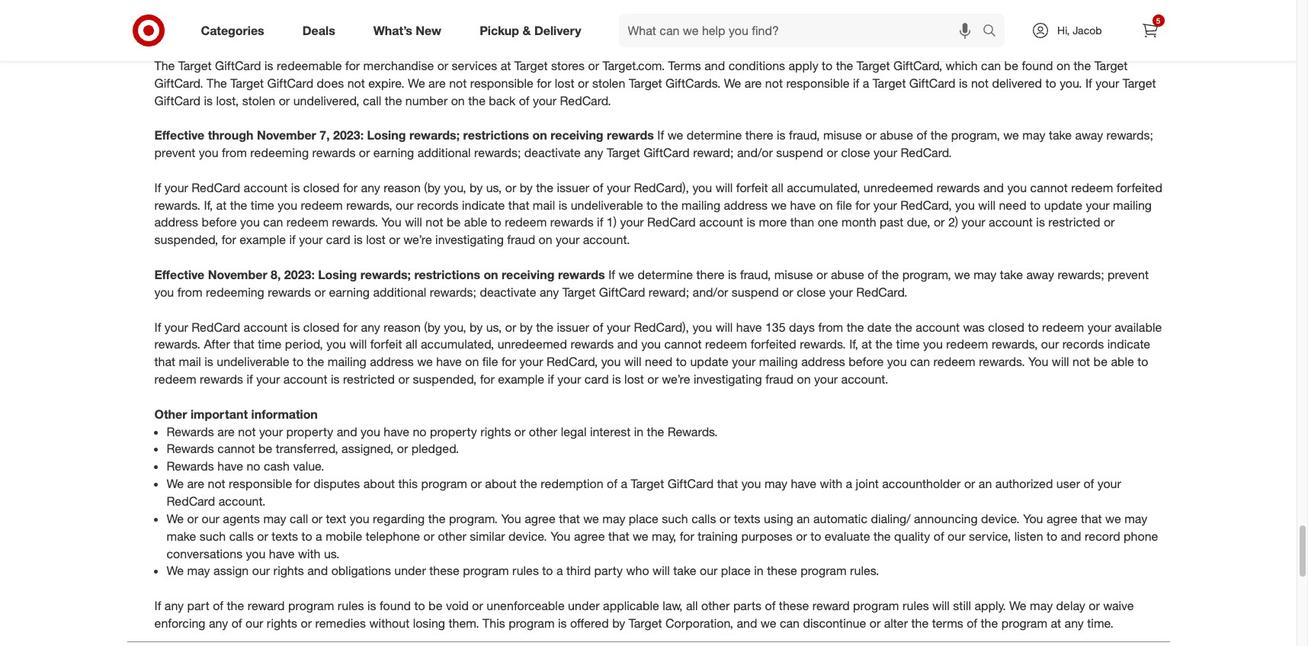 Task type: locate. For each thing, give the bounding box(es) containing it.
abuse for effective through november 7, 2023: losing rewards; restrictions on receiving rewards
[[880, 128, 914, 143]]

additional down effective through november 7, 2023: losing rewards; restrictions on receiving rewards
[[418, 145, 471, 160]]

reward up discontinue on the right bottom of the page
[[813, 598, 850, 613]]

and/or for effective november 8, 2023: losing rewards; restrictions on receiving rewards
[[693, 284, 729, 300]]

the inside when you redeem your rewards, you will choose the amount of rewards you want to redeem ($10 minimum) and whether to receive a physical target giftcard or a target egiftcard. to redeem rewards for a physical target giftcard, you need a valid mailing address on file for your redcard. to redeem rewards for a target egiftcard you need a manage my redcard account and a valid mailing address and email address on file for your redcard. rewards do not expire, however, you may lose them as described below.
[[422, 0, 439, 3]]

0 vertical spatial losing
[[367, 128, 406, 143]]

if inside if your redcard account is closed for any reason (by you, by us, or by the issuer of your redcard), you will forfeit all accumulated, unredeemed rewards and you cannot redeem forfeited rewards. if, at the time you redeem rewards, our records indicate that mail is undeliverable to the mailing address we have on file for your redcard, you will need to update your mailing address before you can redeem rewards. you will not be able to redeem rewards if 1) your redcard account is more than one month past due, or 2) your account is restricted or suspended, for example if your card is lost or we're investigating fraud on your account.
[[154, 180, 161, 195]]

1 you, from the top
[[444, 180, 467, 195]]

0 horizontal spatial rewards,
[[285, 0, 331, 3]]

at down date
[[862, 337, 873, 352]]

0 horizontal spatial abuse
[[831, 267, 865, 282]]

november left 8, at the top left
[[208, 267, 267, 282]]

at inside if any part of the reward program rules is found to be void or unenforceable under applicable law, all other parts of these reward program rules will still apply. we may delay or waive enforcing any of our rights or remedies without losing them. this program is offered by target corporation, and we can discontinue or alter the terms of the program at any time.
[[1051, 615, 1062, 631]]

at down through
[[216, 197, 227, 213]]

1 redcard), from the top
[[634, 180, 690, 195]]

giftcard,
[[359, 6, 408, 21], [894, 58, 943, 73]]

be inside if your redcard account is closed for any reason (by you, by us, or by the issuer of your redcard), you will forfeit all accumulated, unredeemed rewards and you cannot redeem forfeited rewards. if, at the time you redeem rewards, our records indicate that mail is undeliverable to the mailing address we have on file for your redcard, you will need to update your mailing address before you can redeem rewards. you will not be able to redeem rewards if 1) your redcard account is more than one month past due, or 2) your account is restricted or suspended, for example if your card is lost or we're investigating fraud on your account.
[[447, 215, 461, 230]]

about up the program.
[[485, 476, 517, 491]]

restricted
[[1049, 215, 1101, 230], [343, 372, 395, 387]]

(by for have
[[424, 319, 441, 334]]

all inside if your redcard account is closed for any reason (by you, by us, or by the issuer of your redcard), you will have 135 days from the date the account was closed to redeem your available rewards. after that time period, you will forfeit all accumulated, unredeemed rewards and you cannot redeem forfeited rewards. if, at the time you redeem rewards, our records indicate that mail is undeliverable to the mailing address we have on file for your redcard, you will need to update your mailing address before you can redeem rewards. you will not be able to redeem rewards if your account is restricted or suspended, for example if your card is lost or we're investigating fraud on your account.
[[406, 337, 418, 352]]

days
[[789, 319, 815, 334]]

may up phone
[[1125, 511, 1148, 526]]

reason for you
[[384, 180, 421, 195]]

1 vertical spatial prevent
[[1108, 267, 1149, 282]]

calls down agents
[[229, 528, 254, 544]]

0 vertical spatial lost
[[555, 75, 575, 91]]

waive
[[1104, 598, 1135, 613]]

2 reward from the left
[[813, 598, 850, 613]]

there for effective through november 7, 2023: losing rewards; restrictions on receiving rewards
[[746, 128, 774, 143]]

other up the 'corporation,'
[[702, 598, 730, 613]]

terms
[[933, 615, 964, 631]]

1 vertical spatial valid
[[236, 23, 261, 38]]

1 vertical spatial rewards,
[[346, 197, 393, 213]]

no
[[413, 424, 427, 439], [247, 459, 260, 474]]

redemption
[[541, 476, 604, 491]]

rewards, inside if your redcard account is closed for any reason (by you, by us, or by the issuer of your redcard), you will have 135 days from the date the account was closed to redeem your available rewards. after that time period, you will forfeit all accumulated, unredeemed rewards and you cannot redeem forfeited rewards. if, at the time you redeem rewards, our records indicate that mail is undeliverable to the mailing address we have on file for your redcard, you will need to update your mailing address before you can redeem rewards. you will not be able to redeem rewards if your account is restricted or suspended, for example if your card is lost or we're investigating fraud on your account.
[[992, 337, 1038, 352]]

account. down '1)'
[[583, 232, 630, 247]]

the
[[422, 0, 439, 3], [837, 58, 854, 73], [1074, 58, 1092, 73], [385, 93, 402, 108], [468, 93, 486, 108], [931, 128, 948, 143], [536, 180, 554, 195], [230, 197, 247, 213], [661, 197, 679, 213], [882, 267, 899, 282], [536, 319, 554, 334], [847, 319, 865, 334], [896, 319, 913, 334], [876, 337, 893, 352], [307, 354, 324, 369], [647, 424, 665, 439], [520, 476, 538, 491], [428, 511, 446, 526], [874, 528, 891, 544], [227, 598, 244, 613], [912, 615, 929, 631], [981, 615, 999, 631]]

issuer inside if your redcard account is closed for any reason (by you, by us, or by the issuer of your redcard), you will have 135 days from the date the account was closed to redeem your available rewards. after that time period, you will forfeit all accumulated, unredeemed rewards and you cannot redeem forfeited rewards. if, at the time you redeem rewards, our records indicate that mail is undeliverable to the mailing address we have on file for your redcard, you will need to update your mailing address before you can redeem rewards. you will not be able to redeem rewards if your account is restricted or suspended, for example if your card is lost or we're investigating fraud on your account.
[[557, 319, 590, 334]]

may left "delay"
[[1031, 598, 1053, 613]]

0 horizontal spatial device.
[[509, 528, 547, 544]]

you inside if your redcard account is closed for any reason (by you, by us, or by the issuer of your redcard), you will forfeit all accumulated, unredeemed rewards and you cannot redeem forfeited rewards. if, at the time you redeem rewards, our records indicate that mail is undeliverable to the mailing address we have on file for your redcard, you will need to update your mailing address before you can redeem rewards. you will not be able to redeem rewards if 1) your redcard account is more than one month past due, or 2) your account is restricted or suspended, for example if your card is lost or we're investigating fraud on your account.
[[382, 215, 402, 230]]

1 vertical spatial redcard),
[[634, 319, 690, 334]]

issuer for undeliverable
[[557, 180, 590, 195]]

0 horizontal spatial forfeit
[[370, 337, 402, 352]]

through
[[208, 128, 254, 143]]

2 effective from the top
[[154, 267, 205, 282]]

on
[[594, 6, 607, 21], [458, 23, 471, 38], [1057, 58, 1071, 73], [451, 93, 465, 108], [533, 128, 547, 143], [820, 197, 833, 213], [539, 232, 553, 247], [484, 267, 498, 282], [466, 354, 479, 369], [797, 372, 811, 387]]

rules inside other important information rewards are not your property and you have no property rights or other legal interest in the rewards. rewards cannot be transferred, assigned, or pledged. rewards have no cash value. we are not responsible for disputes about this program or about the redemption of a target giftcard that you may have with a joint accountholder or an authorized user of your redcard account. we or our agents may call or text you regarding the program. you agree that we may place such calls or texts using an automatic dialing/ announcing device. you agree that we may make such calls or texts to a mobile telephone or other similar device. you agree that we may, for training purposes or to evaluate the quality of our service, listen to and record phone conversations you have with us. we may assign our rights and obligations under these program rules to a third party who will take our place in these program rules.
[[513, 563, 539, 578]]

mail inside if your redcard account is closed for any reason (by you, by us, or by the issuer of your redcard), you will forfeit all accumulated, unredeemed rewards and you cannot redeem forfeited rewards. if, at the time you redeem rewards, our records indicate that mail is undeliverable to the mailing address we have on file for your redcard, you will need to update your mailing address before you can redeem rewards. you will not be able to redeem rewards if 1) your redcard account is more than one month past due, or 2) your account is restricted or suspended, for example if your card is lost or we're investigating fraud on your account.
[[533, 197, 555, 213]]

redeeming down through
[[250, 145, 309, 160]]

rewards
[[502, 0, 545, 3], [200, 6, 243, 21], [791, 6, 834, 21], [607, 128, 654, 143], [312, 145, 356, 160], [937, 180, 981, 195], [551, 215, 594, 230], [558, 267, 605, 282], [268, 284, 311, 300], [571, 337, 614, 352], [200, 372, 243, 387]]

are up number
[[429, 75, 446, 91]]

and inside if any part of the reward program rules is found to be void or unenforceable under applicable law, all other parts of these reward program rules will still apply. we may delay or waive enforcing any of our rights or remedies without losing them. this program is offered by target corporation, and we can discontinue or alter the terms of the program at any time.
[[737, 615, 758, 631]]

time inside if your redcard account is closed for any reason (by you, by us, or by the issuer of your redcard), you will forfeit all accumulated, unredeemed rewards and you cannot redeem forfeited rewards. if, at the time you redeem rewards, our records indicate that mail is undeliverable to the mailing address we have on file for your redcard, you will need to update your mailing address before you can redeem rewards. you will not be able to redeem rewards if 1) your redcard account is more than one month past due, or 2) your account is restricted or suspended, for example if your card is lost or we're investigating fraud on your account.
[[251, 197, 275, 213]]

pickup
[[480, 23, 519, 38]]

and/or
[[738, 145, 773, 160], [693, 284, 729, 300]]

in down purposes
[[755, 563, 764, 578]]

fraud, down apply
[[790, 128, 820, 143]]

account down when
[[154, 23, 199, 38]]

what's new
[[374, 23, 442, 38]]

1 horizontal spatial forfeit
[[737, 180, 769, 195]]

account. inside other important information rewards are not your property and you have no property rights or other legal interest in the rewards. rewards cannot be transferred, assigned, or pledged. rewards have no cash value. we are not responsible for disputes about this program or about the redemption of a target giftcard that you may have with a joint accountholder or an authorized user of your redcard account. we or our agents may call or text you regarding the program. you agree that we may place such calls or texts using an automatic dialing/ announcing device. you agree that we may make such calls or texts to a mobile telephone or other similar device. you agree that we may, for training purposes or to evaluate the quality of our service, listen to and record phone conversations you have with us. we may assign our rights and obligations under these program rules to a third party who will take our place in these program rules.
[[219, 493, 266, 509]]

reward; for effective through november 7, 2023: losing rewards; restrictions on receiving rewards
[[693, 145, 734, 160]]

there for effective november 8, 2023: losing rewards; restrictions on receiving rewards
[[697, 267, 725, 282]]

giftcard, inside when you redeem your rewards, you will choose the amount of rewards you want to redeem ($10 minimum) and whether to receive a physical target giftcard or a target egiftcard. to redeem rewards for a physical target giftcard, you need a valid mailing address on file for your redcard. to redeem rewards for a target egiftcard you need a manage my redcard account and a valid mailing address and email address on file for your redcard. rewards do not expire, however, you may lose them as described below.
[[359, 6, 408, 21]]

1 horizontal spatial rewards,
[[346, 197, 393, 213]]

1 horizontal spatial fraud
[[766, 372, 794, 387]]

before inside if your redcard account is closed for any reason (by you, by us, or by the issuer of your redcard), you will forfeit all accumulated, unredeemed rewards and you cannot redeem forfeited rewards. if, at the time you redeem rewards, our records indicate that mail is undeliverable to the mailing address we have on file for your redcard, you will need to update your mailing address before you can redeem rewards. you will not be able to redeem rewards if 1) your redcard account is more than one month past due, or 2) your account is restricted or suspended, for example if your card is lost or we're investigating fraud on your account.
[[202, 215, 237, 230]]

can inside if any part of the reward program rules is found to be void or unenforceable under applicable law, all other parts of these reward program rules will still apply. we may delay or waive enforcing any of our rights or remedies without losing them. this program is offered by target corporation, and we can discontinue or alter the terms of the program at any time.
[[780, 615, 800, 631]]

1 vertical spatial determine
[[638, 267, 693, 282]]

0 horizontal spatial away
[[1027, 267, 1055, 282]]

if inside if your redcard account is closed for any reason (by you, by us, or by the issuer of your redcard), you will have 135 days from the date the account was closed to redeem your available rewards. after that time period, you will forfeit all accumulated, unredeemed rewards and you cannot redeem forfeited rewards. if, at the time you redeem rewards, our records indicate that mail is undeliverable to the mailing address we have on file for your redcard, you will need to update your mailing address before you can redeem rewards. you will not be able to redeem rewards if your account is restricted or suspended, for example if your card is lost or we're investigating fraud on your account.
[[154, 319, 161, 334]]

the up giftcard.
[[154, 58, 175, 73]]

abuse for effective november 8, 2023: losing rewards; restrictions on receiving rewards
[[831, 267, 865, 282]]

0 horizontal spatial texts
[[272, 528, 298, 544]]

deactivate for receiving
[[480, 284, 537, 300]]

1 horizontal spatial property
[[430, 424, 477, 439]]

with left us.
[[298, 546, 321, 561]]

fraud, for effective through november 7, 2023: losing rewards; restrictions on receiving rewards
[[790, 128, 820, 143]]

reason for address
[[384, 319, 421, 334]]

indicate inside if your redcard account is closed for any reason (by you, by us, or by the issuer of your redcard), you will have 135 days from the date the account was closed to redeem your available rewards. after that time period, you will forfeit all accumulated, unredeemed rewards and you cannot redeem forfeited rewards. if, at the time you redeem rewards, our records indicate that mail is undeliverable to the mailing address we have on file for your redcard, you will need to update your mailing address before you can redeem rewards. you will not be able to redeem rewards if your account is restricted or suspended, for example if your card is lost or we're investigating fraud on your account.
[[1108, 337, 1151, 352]]

1 vertical spatial cannot
[[665, 337, 702, 352]]

1 vertical spatial november
[[208, 267, 267, 282]]

1 vertical spatial there
[[697, 267, 725, 282]]

if, inside if your redcard account is closed for any reason (by you, by us, or by the issuer of your redcard), you will have 135 days from the date the account was closed to redeem your available rewards. after that time period, you will forfeit all accumulated, unredeemed rewards and you cannot redeem forfeited rewards. if, at the time you redeem rewards, our records indicate that mail is undeliverable to the mailing address we have on file for your redcard, you will need to update your mailing address before you can redeem rewards. you will not be able to redeem rewards if your account is restricted or suspended, for example if your card is lost or we're investigating fraud on your account.
[[850, 337, 859, 352]]

fraud,
[[790, 128, 820, 143], [741, 267, 771, 282]]

0 horizontal spatial able
[[464, 215, 488, 230]]

0 horizontal spatial update
[[691, 354, 729, 369]]

a left deals link
[[265, 6, 271, 21]]

1 vertical spatial records
[[1063, 337, 1105, 352]]

corporation,
[[666, 615, 734, 631]]

fraud, down more
[[741, 267, 771, 282]]

prevent down giftcard.
[[154, 145, 196, 160]]

rules up remedies
[[338, 598, 364, 613]]

1 horizontal spatial earning
[[374, 145, 414, 160]]

0 vertical spatial with
[[820, 476, 843, 491]]

0 horizontal spatial fraud,
[[741, 267, 771, 282]]

deals
[[303, 23, 335, 38]]

these down purposes
[[767, 563, 798, 578]]

will inside other important information rewards are not your property and you have no property rights or other legal interest in the rewards. rewards cannot be transferred, assigned, or pledged. rewards have no cash value. we are not responsible for disputes about this program or about the redemption of a target giftcard that you may have with a joint accountholder or an authorized user of your redcard account. we or our agents may call or text you regarding the program. you agree that we may place such calls or texts using an automatic dialing/ announcing device. you agree that we may make such calls or texts to a mobile telephone or other similar device. you agree that we may, for training purposes or to evaluate the quality of our service, listen to and record phone conversations you have with us. we may assign our rights and obligations under these program rules to a third party who will take our place in these program rules.
[[653, 563, 670, 578]]

1 horizontal spatial and/or
[[738, 145, 773, 160]]

2 us, from the top
[[486, 319, 502, 334]]

1 vertical spatial all
[[406, 337, 418, 352]]

account left was at the right
[[916, 319, 960, 334]]

suspended, inside if your redcard account is closed for any reason (by you, by us, or by the issuer of your redcard), you will forfeit all accumulated, unredeemed rewards and you cannot redeem forfeited rewards. if, at the time you redeem rewards, our records indicate that mail is undeliverable to the mailing address we have on file for your redcard, you will need to update your mailing address before you can redeem rewards. you will not be able to redeem rewards if 1) your redcard account is more than one month past due, or 2) your account is restricted or suspended, for example if your card is lost or we're investigating fraud on your account.
[[154, 232, 218, 247]]

need
[[435, 6, 462, 21], [982, 6, 1009, 21], [1000, 197, 1027, 213], [645, 354, 673, 369]]

parts
[[734, 598, 762, 613]]

redcard. inside the target giftcard is redeemable for merchandise or services at target stores or target.com. terms and conditions apply to the target giftcard, which can be found on the target giftcard. the target giftcard does not expire. we are not responsible for lost or stolen target giftcards. we are not responsible if a target giftcard is not delivered to you. if your target giftcard is lost, stolen or undelivered, call the number on the back of your redcard.
[[560, 93, 612, 108]]

0 vertical spatial card
[[326, 232, 351, 247]]

1 horizontal spatial stolen
[[593, 75, 626, 91]]

accountholder
[[883, 476, 961, 491]]

1 reward from the left
[[248, 598, 285, 613]]

and inside the target giftcard is redeemable for merchandise or services at target stores or target.com. terms and conditions apply to the target giftcard, which can be found on the target giftcard. the target giftcard does not expire. we are not responsible for lost or stolen target giftcards. we are not responsible if a target giftcard is not delivered to you. if your target giftcard is lost, stolen or undelivered, call the number on the back of your redcard.
[[705, 58, 726, 73]]

from for november
[[177, 284, 203, 300]]

0 horizontal spatial in
[[634, 424, 644, 439]]

jacob
[[1073, 24, 1103, 37]]

account. up agents
[[219, 493, 266, 509]]

0 vertical spatial receiving
[[551, 128, 604, 143]]

(by for not
[[424, 180, 441, 195]]

reason inside if your redcard account is closed for any reason (by you, by us, or by the issuer of your redcard), you will forfeit all accumulated, unredeemed rewards and you cannot redeem forfeited rewards. if, at the time you redeem rewards, our records indicate that mail is undeliverable to the mailing address we have on file for your redcard, you will need to update your mailing address before you can redeem rewards. you will not be able to redeem rewards if 1) your redcard account is more than one month past due, or 2) your account is restricted or suspended, for example if your card is lost or we're investigating fraud on your account.
[[384, 180, 421, 195]]

property up the transferred,
[[286, 424, 334, 439]]

2023:
[[333, 128, 364, 143], [284, 267, 315, 282]]

account
[[154, 23, 199, 38], [244, 180, 288, 195], [700, 215, 744, 230], [989, 215, 1033, 230], [244, 319, 288, 334], [916, 319, 960, 334], [283, 372, 328, 387]]

with
[[820, 476, 843, 491], [298, 546, 321, 561]]

physical up egiftcard
[[882, 0, 927, 3]]

below.
[[955, 23, 989, 38]]

abuse
[[880, 128, 914, 143], [831, 267, 865, 282]]

issuer inside if your redcard account is closed for any reason (by you, by us, or by the issuer of your redcard), you will forfeit all accumulated, unredeemed rewards and you cannot redeem forfeited rewards. if, at the time you redeem rewards, our records indicate that mail is undeliverable to the mailing address we have on file for your redcard, you will need to update your mailing address before you can redeem rewards. you will not be able to redeem rewards if 1) your redcard account is more than one month past due, or 2) your account is restricted or suspended, for example if your card is lost or we're investigating fraud on your account.
[[557, 180, 590, 195]]

more
[[759, 215, 787, 230]]

the up lost,
[[207, 75, 227, 91]]

will
[[358, 0, 375, 3], [716, 180, 733, 195], [979, 197, 996, 213], [405, 215, 422, 230], [716, 319, 733, 334], [350, 337, 367, 352], [625, 354, 642, 369], [1052, 354, 1070, 369], [653, 563, 670, 578], [933, 598, 950, 613]]

effective for effective november 8, 2023: losing rewards; restrictions on receiving rewards
[[154, 267, 205, 282]]

rules up unenforceable on the left bottom of page
[[513, 563, 539, 578]]

forfeit up more
[[737, 180, 769, 195]]

example
[[240, 232, 286, 247], [498, 372, 545, 387]]

0 horizontal spatial rules
[[338, 598, 364, 613]]

redcard right '1)'
[[648, 215, 696, 230]]

1 effective from the top
[[154, 128, 205, 143]]

giftcard inside when you redeem your rewards, you will choose the amount of rewards you want to redeem ($10 minimum) and whether to receive a physical target giftcard or a target egiftcard. to redeem rewards for a physical target giftcard, you need a valid mailing address on file for your redcard. to redeem rewards for a target egiftcard you need a manage my redcard account and a valid mailing address and email address on file for your redcard. rewards do not expire, however, you may lose them as described below.
[[967, 0, 1013, 3]]

redcard up after
[[192, 319, 240, 334]]

closed
[[303, 180, 340, 195], [303, 319, 340, 334], [989, 319, 1025, 334]]

of inside if your redcard account is closed for any reason (by you, by us, or by the issuer of your redcard), you will have 135 days from the date the account was closed to redeem your available rewards. after that time period, you will forfeit all accumulated, unredeemed rewards and you cannot redeem forfeited rewards. if, at the time you redeem rewards, our records indicate that mail is undeliverable to the mailing address we have on file for your redcard, you will need to update your mailing address before you can redeem rewards. you will not be able to redeem rewards if your account is restricted or suspended, for example if your card is lost or we're investigating fraud on your account.
[[593, 319, 604, 334]]

2 you, from the top
[[444, 319, 467, 334]]

reward;
[[693, 145, 734, 160], [649, 284, 690, 300]]

at down "delay"
[[1051, 615, 1062, 631]]

redcard, up due,
[[901, 197, 952, 213]]

1 property from the left
[[286, 424, 334, 439]]

close
[[842, 145, 871, 160], [797, 284, 826, 300]]

call
[[363, 93, 382, 108], [290, 511, 308, 526]]

1 vertical spatial under
[[568, 598, 600, 613]]

redcard), inside if your redcard account is closed for any reason (by you, by us, or by the issuer of your redcard), you will forfeit all accumulated, unredeemed rewards and you cannot redeem forfeited rewards. if, at the time you redeem rewards, our records indicate that mail is undeliverable to the mailing address we have on file for your redcard, you will need to update your mailing address before you can redeem rewards. you will not be able to redeem rewards if 1) your redcard account is more than one month past due, or 2) your account is restricted or suspended, for example if your card is lost or we're investigating fraud on your account.
[[634, 180, 690, 195]]

reward; for effective november 8, 2023: losing rewards; restrictions on receiving rewards
[[649, 284, 690, 300]]

giftcard, down the described
[[894, 58, 943, 73]]

misuse for effective through november 7, 2023: losing rewards; restrictions on receiving rewards
[[824, 128, 863, 143]]

rights inside if any part of the reward program rules is found to be void or unenforceable under applicable law, all other parts of these reward program rules will still apply. we may delay or waive enforcing any of our rights or remedies without losing them. this program is offered by target corporation, and we can discontinue or alter the terms of the program at any time.
[[267, 615, 298, 631]]

unredeemed inside if your redcard account is closed for any reason (by you, by us, or by the issuer of your redcard), you will forfeit all accumulated, unredeemed rewards and you cannot redeem forfeited rewards. if, at the time you redeem rewards, our records indicate that mail is undeliverable to the mailing address we have on file for your redcard, you will need to update your mailing address before you can redeem rewards. you will not be able to redeem rewards if 1) your redcard account is more than one month past due, or 2) your account is restricted or suspended, for example if your card is lost or we're investigating fraud on your account.
[[864, 180, 934, 195]]

earning down effective november 8, 2023: losing rewards; restrictions on receiving rewards
[[329, 284, 370, 300]]

at inside if your redcard account is closed for any reason (by you, by us, or by the issuer of your redcard), you will forfeit all accumulated, unredeemed rewards and you cannot redeem forfeited rewards. if, at the time you redeem rewards, our records indicate that mail is undeliverable to the mailing address we have on file for your redcard, you will need to update your mailing address before you can redeem rewards. you will not be able to redeem rewards if 1) your redcard account is more than one month past due, or 2) your account is restricted or suspended, for example if your card is lost or we're investigating fraud on your account.
[[216, 197, 227, 213]]

call down expire.
[[363, 93, 382, 108]]

we're
[[404, 232, 432, 247], [662, 372, 691, 387]]

1 horizontal spatial no
[[413, 424, 427, 439]]

us.
[[324, 546, 340, 561]]

1 horizontal spatial able
[[1112, 354, 1135, 369]]

one
[[818, 215, 839, 230]]

1 vertical spatial indicate
[[1108, 337, 1151, 352]]

redeeming for november
[[206, 284, 265, 300]]

(by down effective through november 7, 2023: losing rewards; restrictions on receiving rewards
[[424, 180, 441, 195]]

lost inside if your redcard account is closed for any reason (by you, by us, or by the issuer of your redcard), you will have 135 days from the date the account was closed to redeem your available rewards. after that time period, you will forfeit all accumulated, unredeemed rewards and you cannot redeem forfeited rewards. if, at the time you redeem rewards, our records indicate that mail is undeliverable to the mailing address we have on file for your redcard, you will need to update your mailing address before you can redeem rewards. you will not be able to redeem rewards if your account is restricted or suspended, for example if your card is lost or we're investigating fraud on your account.
[[625, 372, 644, 387]]

1 vertical spatial place
[[721, 563, 751, 578]]

closed for the
[[303, 319, 340, 334]]

away for effective through november 7, 2023: losing rewards; restrictions on receiving rewards
[[1076, 128, 1104, 143]]

0 vertical spatial forfeited
[[1117, 180, 1163, 195]]

under up the offered
[[568, 598, 600, 613]]

2 vertical spatial take
[[674, 563, 697, 578]]

cannot inside if your redcard account is closed for any reason (by you, by us, or by the issuer of your redcard), you will have 135 days from the date the account was closed to redeem your available rewards. after that time period, you will forfeit all accumulated, unredeemed rewards and you cannot redeem forfeited rewards. if, at the time you redeem rewards, our records indicate that mail is undeliverable to the mailing address we have on file for your redcard, you will need to update your mailing address before you can redeem rewards. you will not be able to redeem rewards if your account is restricted or suspended, for example if your card is lost or we're investigating fraud on your account.
[[665, 337, 702, 352]]

you inside if your redcard account is closed for any reason (by you, by us, or by the issuer of your redcard), you will have 135 days from the date the account was closed to redeem your available rewards. after that time period, you will forfeit all accumulated, unredeemed rewards and you cannot redeem forfeited rewards. if, at the time you redeem rewards, our records indicate that mail is undeliverable to the mailing address we have on file for your redcard, you will need to update your mailing address before you can redeem rewards. you will not be able to redeem rewards if your account is restricted or suspended, for example if your card is lost or we're investigating fraud on your account.
[[1029, 354, 1049, 369]]

1 horizontal spatial physical
[[882, 0, 927, 3]]

giftcard down '1)'
[[599, 284, 646, 300]]

program, for effective through november 7, 2023: losing rewards; restrictions on receiving rewards
[[952, 128, 1001, 143]]

giftcard, down choose
[[359, 6, 408, 21]]

2 redcard), from the top
[[634, 319, 690, 334]]

before
[[202, 215, 237, 230], [849, 354, 884, 369]]

undeliverable inside if your redcard account is closed for any reason (by you, by us, or by the issuer of your redcard), you will have 135 days from the date the account was closed to redeem your available rewards. after that time period, you will forfeit all accumulated, unredeemed rewards and you cannot redeem forfeited rewards. if, at the time you redeem rewards, our records indicate that mail is undeliverable to the mailing address we have on file for your redcard, you will need to update your mailing address before you can redeem rewards. you will not be able to redeem rewards if your account is restricted or suspended, for example if your card is lost or we're investigating fraud on your account.
[[217, 354, 290, 369]]

0 horizontal spatial other
[[438, 528, 467, 544]]

an right using
[[797, 511, 810, 526]]

0 vertical spatial we're
[[404, 232, 432, 247]]

1 vertical spatial restricted
[[343, 372, 395, 387]]

losing
[[413, 615, 445, 631]]

1 horizontal spatial calls
[[692, 511, 717, 526]]

your
[[258, 0, 282, 3], [648, 6, 671, 21], [512, 23, 536, 38], [1096, 75, 1120, 91], [533, 93, 557, 108], [874, 145, 898, 160], [165, 180, 188, 195], [607, 180, 631, 195], [874, 197, 898, 213], [1087, 197, 1110, 213], [621, 215, 644, 230], [962, 215, 986, 230], [299, 232, 323, 247], [556, 232, 580, 247], [830, 284, 853, 300], [165, 319, 188, 334], [607, 319, 631, 334], [1088, 319, 1112, 334], [520, 354, 543, 369], [732, 354, 756, 369], [256, 372, 280, 387], [558, 372, 581, 387], [815, 372, 838, 387], [259, 424, 283, 439], [1098, 476, 1122, 491]]

2023: right 8, at the top left
[[284, 267, 315, 282]]

our inside if your redcard account is closed for any reason (by you, by us, or by the issuer of your redcard), you will forfeit all accumulated, unredeemed rewards and you cannot redeem forfeited rewards. if, at the time you redeem rewards, our records indicate that mail is undeliverable to the mailing address we have on file for your redcard, you will need to update your mailing address before you can redeem rewards. you will not be able to redeem rewards if 1) your redcard account is more than one month past due, or 2) your account is restricted or suspended, for example if your card is lost or we're investigating fraud on your account.
[[396, 197, 414, 213]]

agree down redemption
[[525, 511, 556, 526]]

close up month
[[842, 145, 871, 160]]

undeliverable
[[571, 197, 644, 213], [217, 354, 290, 369]]

card up effective november 8, 2023: losing rewards; restrictions on receiving rewards
[[326, 232, 351, 247]]

to up 5 'link'
[[1137, 0, 1149, 3]]

1 horizontal spatial redcard,
[[901, 197, 952, 213]]

0 vertical spatial there
[[746, 128, 774, 143]]

record
[[1085, 528, 1121, 544]]

indicate inside if your redcard account is closed for any reason (by you, by us, or by the issuer of your redcard), you will forfeit all accumulated, unredeemed rewards and you cannot redeem forfeited rewards. if, at the time you redeem rewards, our records indicate that mail is undeliverable to the mailing address we have on file for your redcard, you will need to update your mailing address before you can redeem rewards. you will not be able to redeem rewards if 1) your redcard account is more than one month past due, or 2) your account is restricted or suspended, for example if your card is lost or we're investigating fraud on your account.
[[462, 197, 505, 213]]

1 horizontal spatial losing
[[367, 128, 406, 143]]

user
[[1057, 476, 1081, 491]]

target.com.
[[603, 58, 665, 73]]

effective
[[154, 128, 205, 143], [154, 267, 205, 282]]

cannot inside other important information rewards are not your property and you have no property rights or other legal interest in the rewards. rewards cannot be transferred, assigned, or pledged. rewards have no cash value. we are not responsible for disputes about this program or about the redemption of a target giftcard that you may have with a joint accountholder or an authorized user of your redcard account. we or our agents may call or text you regarding the program. you agree that we may place such calls or texts using an automatic dialing/ announcing device. you agree that we may make such calls or texts to a mobile telephone or other similar device. you agree that we may, for training purposes or to evaluate the quality of our service, listen to and record phone conversations you have with us. we may assign our rights and obligations under these program rules to a third party who will take our place in these program rules.
[[218, 441, 255, 456]]

valid left deals at the left top of the page
[[236, 23, 261, 38]]

account up "period,"
[[244, 319, 288, 334]]

physical up deals at the left top of the page
[[275, 6, 319, 21]]

reward down assign
[[248, 598, 285, 613]]

described
[[897, 23, 952, 38]]

0 vertical spatial 2023:
[[333, 128, 364, 143]]

take for effective november 8, 2023: losing rewards; restrictions on receiving rewards
[[1001, 267, 1024, 282]]

regarding
[[373, 511, 425, 526]]

1 horizontal spatial prevent
[[1108, 267, 1149, 282]]

away for effective november 8, 2023: losing rewards; restrictions on receiving rewards
[[1027, 267, 1055, 282]]

redcard inside when you redeem your rewards, you will choose the amount of rewards you want to redeem ($10 minimum) and whether to receive a physical target giftcard or a target egiftcard. to redeem rewards for a physical target giftcard, you need a valid mailing address on file for your redcard. to redeem rewards for a target egiftcard you need a manage my redcard account and a valid mailing address and email address on file for your redcard. rewards do not expire, however, you may lose them as described below.
[[1090, 6, 1139, 21]]

other down the program.
[[438, 528, 467, 544]]

rules up alter
[[903, 598, 930, 613]]

giftcard.
[[154, 75, 203, 91]]

0 horizontal spatial investigating
[[436, 232, 504, 247]]

listen
[[1015, 528, 1044, 544]]

0 horizontal spatial physical
[[275, 6, 319, 21]]

what's
[[374, 23, 413, 38]]

telephone
[[366, 528, 420, 544]]

can inside the target giftcard is redeemable for merchandise or services at target stores or target.com. terms and conditions apply to the target giftcard, which can be found on the target giftcard. the target giftcard does not expire. we are not responsible for lost or stolen target giftcards. we are not responsible if a target giftcard is not delivered to you. if your target giftcard is lost, stolen or undelivered, call the number on the back of your redcard.
[[982, 58, 1002, 73]]

1 vertical spatial mail
[[179, 354, 201, 369]]

november left 7,
[[257, 128, 316, 143]]

program, down delivered
[[952, 128, 1001, 143]]

effective for effective through november 7, 2023: losing rewards; restrictions on receiving rewards
[[154, 128, 205, 143]]

1 us, from the top
[[486, 180, 502, 195]]

1 vertical spatial investigating
[[694, 372, 763, 387]]

do
[[645, 23, 659, 38]]

redcard. down minimum)
[[675, 6, 726, 21]]

accumulated,
[[787, 180, 861, 195], [421, 337, 494, 352]]

1 if we determine there is fraud, misuse or abuse of the program, we may take away rewards; prevent you from redeeming rewards or earning additional rewards; deactivate any target giftcard reward; and/or suspend or close your redcard. from the top
[[154, 128, 1154, 160]]

0 vertical spatial suspend
[[777, 145, 824, 160]]

additional for restrictions
[[373, 284, 427, 300]]

suspend up 135
[[732, 284, 779, 300]]

mail inside if your redcard account is closed for any reason (by you, by us, or by the issuer of your redcard), you will have 135 days from the date the account was closed to redeem your available rewards. after that time period, you will forfeit all accumulated, unredeemed rewards and you cannot redeem forfeited rewards. if, at the time you redeem rewards, our records indicate that mail is undeliverable to the mailing address we have on file for your redcard, you will need to update your mailing address before you can redeem rewards. you will not be able to redeem rewards if your account is restricted or suspended, for example if your card is lost or we're investigating fraud on your account.
[[179, 354, 201, 369]]

1 reason from the top
[[384, 180, 421, 195]]

call left text
[[290, 511, 308, 526]]

redcard inside other important information rewards are not your property and you have no property rights or other legal interest in the rewards. rewards cannot be transferred, assigned, or pledged. rewards have no cash value. we are not responsible for disputes about this program or about the redemption of a target giftcard that you may have with a joint accountholder or an authorized user of your redcard account. we or our agents may call or text you regarding the program. you agree that we may place such calls or texts using an automatic dialing/ announcing device. you agree that we may make such calls or texts to a mobile telephone or other similar device. you agree that we may, for training purposes or to evaluate the quality of our service, listen to and record phone conversations you have with us. we may assign our rights and obligations under these program rules to a third party who will take our place in these program rules.
[[167, 493, 215, 509]]

manage
[[1023, 6, 1067, 21]]

($10
[[661, 0, 683, 3]]

be inside other important information rewards are not your property and you have no property rights or other legal interest in the rewards. rewards cannot be transferred, assigned, or pledged. rewards have no cash value. we are not responsible for disputes about this program or about the redemption of a target giftcard that you may have with a joint accountholder or an authorized user of your redcard account. we or our agents may call or text you regarding the program. you agree that we may place such calls or texts using an automatic dialing/ announcing device. you agree that we may make such calls or texts to a mobile telephone or other similar device. you agree that we may, for training purposes or to evaluate the quality of our service, listen to and record phone conversations you have with us. we may assign our rights and obligations under these program rules to a third party who will take our place in these program rules.
[[259, 441, 273, 456]]

rules
[[513, 563, 539, 578], [338, 598, 364, 613], [903, 598, 930, 613]]

of inside if your redcard account is closed for any reason (by you, by us, or by the issuer of your redcard), you will forfeit all accumulated, unredeemed rewards and you cannot redeem forfeited rewards. if, at the time you redeem rewards, our records indicate that mail is undeliverable to the mailing address we have on file for your redcard, you will need to update your mailing address before you can redeem rewards. you will not be able to redeem rewards if 1) your redcard account is more than one month past due, or 2) your account is restricted or suspended, for example if your card is lost or we're investigating fraud on your account.
[[593, 180, 604, 195]]

losing right 8, at the top left
[[318, 267, 357, 282]]

0 vertical spatial redcard),
[[634, 180, 690, 195]]

card inside if your redcard account is closed for any reason (by you, by us, or by the issuer of your redcard), you will forfeit all accumulated, unredeemed rewards and you cannot redeem forfeited rewards. if, at the time you redeem rewards, our records indicate that mail is undeliverable to the mailing address we have on file for your redcard, you will need to update your mailing address before you can redeem rewards. you will not be able to redeem rewards if 1) your redcard account is more than one month past due, or 2) your account is restricted or suspended, for example if your card is lost or we're investigating fraud on your account.
[[326, 232, 351, 247]]

1 vertical spatial fraud
[[766, 372, 794, 387]]

be inside if your redcard account is closed for any reason (by you, by us, or by the issuer of your redcard), you will have 135 days from the date the account was closed to redeem your available rewards. after that time period, you will forfeit all accumulated, unredeemed rewards and you cannot redeem forfeited rewards. if, at the time you redeem rewards, our records indicate that mail is undeliverable to the mailing address we have on file for your redcard, you will need to update your mailing address before you can redeem rewards. you will not be able to redeem rewards if your account is restricted or suspended, for example if your card is lost or we're investigating fraud on your account.
[[1094, 354, 1108, 369]]

law,
[[663, 598, 683, 613]]

0 vertical spatial before
[[202, 215, 237, 230]]

under inside if any part of the reward program rules is found to be void or unenforceable under applicable law, all other parts of these reward program rules will still apply. we may delay or waive enforcing any of our rights or remedies without losing them. this program is offered by target corporation, and we can discontinue or alter the terms of the program at any time.
[[568, 598, 600, 613]]

0 vertical spatial us,
[[486, 180, 502, 195]]

file
[[611, 6, 626, 21], [475, 23, 491, 38], [837, 197, 853, 213], [483, 354, 498, 369]]

0 horizontal spatial accumulated,
[[421, 337, 494, 352]]

1 horizontal spatial accumulated,
[[787, 180, 861, 195]]

1 vertical spatial issuer
[[557, 319, 590, 334]]

unredeemed inside if your redcard account is closed for any reason (by you, by us, or by the issuer of your redcard), you will have 135 days from the date the account was closed to redeem your available rewards. after that time period, you will forfeit all accumulated, unredeemed rewards and you cannot redeem forfeited rewards. if, at the time you redeem rewards, our records indicate that mail is undeliverable to the mailing address we have on file for your redcard, you will need to update your mailing address before you can redeem rewards. you will not be able to redeem rewards if your account is restricted or suspended, for example if your card is lost or we're investigating fraud on your account.
[[498, 337, 568, 352]]

and inside if your redcard account is closed for any reason (by you, by us, or by the issuer of your redcard), you will have 135 days from the date the account was closed to redeem your available rewards. after that time period, you will forfeit all accumulated, unredeemed rewards and you cannot redeem forfeited rewards. if, at the time you redeem rewards, our records indicate that mail is undeliverable to the mailing address we have on file for your redcard, you will need to update your mailing address before you can redeem rewards. you will not be able to redeem rewards if your account is restricted or suspended, for example if your card is lost or we're investigating fraud on your account.
[[618, 337, 638, 352]]

at
[[501, 58, 511, 73], [216, 197, 227, 213], [862, 337, 873, 352], [1051, 615, 1062, 631]]

us,
[[486, 180, 502, 195], [486, 319, 502, 334]]

forfeit down effective november 8, 2023: losing rewards; restrictions on receiving rewards
[[370, 337, 402, 352]]

1 vertical spatial texts
[[272, 528, 298, 544]]

texts up purposes
[[734, 511, 761, 526]]

a up lost,
[[226, 23, 232, 38]]

account. down date
[[842, 372, 889, 387]]

0 vertical spatial you,
[[444, 180, 467, 195]]

card up the interest
[[585, 372, 609, 387]]

reward; up if your redcard account is closed for any reason (by you, by us, or by the issuer of your redcard), you will have 135 days from the date the account was closed to redeem your available rewards. after that time period, you will forfeit all accumulated, unredeemed rewards and you cannot redeem forfeited rewards. if, at the time you redeem rewards, our records indicate that mail is undeliverable to the mailing address we have on file for your redcard, you will need to update your mailing address before you can redeem rewards. you will not be able to redeem rewards if your account is restricted or suspended, for example if your card is lost or we're investigating fraud on your account.
[[649, 284, 690, 300]]

suspend up the than
[[777, 145, 824, 160]]

1 horizontal spatial there
[[746, 128, 774, 143]]

1 horizontal spatial investigating
[[694, 372, 763, 387]]

1 vertical spatial call
[[290, 511, 308, 526]]

redcard), for you
[[634, 319, 690, 334]]

account right 2)
[[989, 215, 1033, 230]]

prevent for effective november 8, 2023: losing rewards; restrictions on receiving rewards
[[1108, 267, 1149, 282]]

additional for rewards;
[[418, 145, 471, 160]]

rules.
[[850, 563, 880, 578]]

closed up "period,"
[[303, 319, 340, 334]]

such up may,
[[662, 511, 689, 526]]

close for effective through november 7, 2023: losing rewards; restrictions on receiving rewards
[[842, 145, 871, 160]]

1 horizontal spatial suspended,
[[413, 372, 477, 387]]

1)
[[607, 215, 617, 230]]

additional down effective november 8, 2023: losing rewards; restrictions on receiving rewards
[[373, 284, 427, 300]]

and inside if your redcard account is closed for any reason (by you, by us, or by the issuer of your redcard), you will forfeit all accumulated, unredeemed rewards and you cannot redeem forfeited rewards. if, at the time you redeem rewards, our records indicate that mail is undeliverable to the mailing address we have on file for your redcard, you will need to update your mailing address before you can redeem rewards. you will not be able to redeem rewards if 1) your redcard account is more than one month past due, or 2) your account is restricted or suspended, for example if your card is lost or we're investigating fraud on your account.
[[984, 180, 1005, 195]]

of inside when you redeem your rewards, you will choose the amount of rewards you want to redeem ($10 minimum) and whether to receive a physical target giftcard or a target egiftcard. to redeem rewards for a physical target giftcard, you need a valid mailing address on file for your redcard. to redeem rewards for a target egiftcard you need a manage my redcard account and a valid mailing address and email address on file for your redcard. rewards do not expire, however, you may lose them as described below.
[[488, 0, 498, 3]]

1 horizontal spatial call
[[363, 93, 382, 108]]

redcard. up due,
[[901, 145, 953, 160]]

2 vertical spatial lost
[[625, 372, 644, 387]]

in right the interest
[[634, 424, 644, 439]]

2 if we determine there is fraud, misuse or abuse of the program, we may take away rewards; prevent you from redeeming rewards or earning additional rewards; deactivate any target giftcard reward; and/or suspend or close your redcard. from the top
[[154, 267, 1149, 300]]

of inside the target giftcard is redeemable for merchandise or services at target stores or target.com. terms and conditions apply to the target giftcard, which can be found on the target giftcard. the target giftcard does not expire. we are not responsible for lost or stolen target giftcards. we are not responsible if a target giftcard is not delivered to you. if your target giftcard is lost, stolen or undelivered, call the number on the back of your redcard.
[[519, 93, 530, 108]]

(by down effective november 8, 2023: losing rewards; restrictions on receiving rewards
[[424, 319, 441, 334]]

0 vertical spatial in
[[634, 424, 644, 439]]

redcard. down stores
[[560, 93, 612, 108]]

card inside if your redcard account is closed for any reason (by you, by us, or by the issuer of your redcard), you will have 135 days from the date the account was closed to redeem your available rewards. after that time period, you will forfeit all accumulated, unredeemed rewards and you cannot redeem forfeited rewards. if, at the time you redeem rewards, our records indicate that mail is undeliverable to the mailing address we have on file for your redcard, you will need to update your mailing address before you can redeem rewards. you will not be able to redeem rewards if your account is restricted or suspended, for example if your card is lost or we're investigating fraud on your account.
[[585, 372, 609, 387]]

calls up training
[[692, 511, 717, 526]]

no left cash
[[247, 459, 260, 474]]

an
[[979, 476, 993, 491], [797, 511, 810, 526]]

2 property from the left
[[430, 424, 477, 439]]

we inside if any part of the reward program rules is found to be void or unenforceable under applicable law, all other parts of these reward program rules will still apply. we may delay or waive enforcing any of our rights or remedies without losing them. this program is offered by target corporation, and we can discontinue or alter the terms of the program at any time.
[[1010, 598, 1027, 613]]

close up days
[[797, 284, 826, 300]]

0 horizontal spatial stolen
[[242, 93, 276, 108]]

not inside when you redeem your rewards, you will choose the amount of rewards you want to redeem ($10 minimum) and whether to receive a physical target giftcard or a target egiftcard. to redeem rewards for a physical target giftcard, you need a valid mailing address on file for your redcard. to redeem rewards for a target egiftcard you need a manage my redcard account and a valid mailing address and email address on file for your redcard. rewards do not expire, however, you may lose them as described below.
[[662, 23, 680, 38]]

texts
[[734, 511, 761, 526], [272, 528, 298, 544]]

1 horizontal spatial away
[[1076, 128, 1104, 143]]

giftcard down rewards.
[[668, 476, 714, 491]]

0 vertical spatial restrictions
[[463, 128, 529, 143]]

1 horizontal spatial mail
[[533, 197, 555, 213]]

1 horizontal spatial restricted
[[1049, 215, 1101, 230]]

if, inside if your redcard account is closed for any reason (by you, by us, or by the issuer of your redcard), you will forfeit all accumulated, unredeemed rewards and you cannot redeem forfeited rewards. if, at the time you redeem rewards, our records indicate that mail is undeliverable to the mailing address we have on file for your redcard, you will need to update your mailing address before you can redeem rewards. you will not be able to redeem rewards if 1) your redcard account is more than one month past due, or 2) your account is restricted or suspended, for example if your card is lost or we're investigating fraud on your account.
[[204, 197, 213, 213]]

1 vertical spatial undeliverable
[[217, 354, 290, 369]]

1 (by from the top
[[424, 180, 441, 195]]

will inside when you redeem your rewards, you will choose the amount of rewards you want to redeem ($10 minimum) and whether to receive a physical target giftcard or a target egiftcard. to redeem rewards for a physical target giftcard, you need a valid mailing address on file for your redcard. to redeem rewards for a target egiftcard you need a manage my redcard account and a valid mailing address and email address on file for your redcard. rewards do not expire, however, you may lose them as described below.
[[358, 0, 375, 3]]

2 issuer from the top
[[557, 319, 590, 334]]

1 issuer from the top
[[557, 180, 590, 195]]

all inside if your redcard account is closed for any reason (by you, by us, or by the issuer of your redcard), you will forfeit all accumulated, unredeemed rewards and you cannot redeem forfeited rewards. if, at the time you redeem rewards, our records indicate that mail is undeliverable to the mailing address we have on file for your redcard, you will need to update your mailing address before you can redeem rewards. you will not be able to redeem rewards if 1) your redcard account is more than one month past due, or 2) your account is restricted or suspended, for example if your card is lost or we're investigating fraud on your account.
[[772, 180, 784, 195]]

restrictions
[[463, 128, 529, 143], [414, 267, 481, 282]]

0 vertical spatial close
[[842, 145, 871, 160]]

which
[[946, 58, 978, 73]]

the
[[154, 58, 175, 73], [207, 75, 227, 91]]

us, for file
[[486, 319, 502, 334]]

we're up rewards.
[[662, 372, 691, 387]]

may up using
[[765, 476, 788, 491]]

1 vertical spatial able
[[1112, 354, 1135, 369]]

a
[[872, 0, 879, 3], [1031, 0, 1038, 3], [265, 6, 271, 21], [466, 6, 472, 21], [856, 6, 862, 21], [1013, 6, 1019, 21], [226, 23, 232, 38], [863, 75, 870, 91], [621, 476, 628, 491], [846, 476, 853, 491], [316, 528, 322, 544], [557, 563, 563, 578]]

found up delivered
[[1022, 58, 1054, 73]]

to
[[601, 0, 612, 3], [815, 0, 826, 3], [822, 58, 833, 73], [1046, 75, 1057, 91], [647, 197, 658, 213], [1031, 197, 1041, 213], [491, 215, 502, 230], [1029, 319, 1039, 334], [293, 354, 304, 369], [676, 354, 687, 369], [1138, 354, 1149, 369], [302, 528, 312, 544], [811, 528, 822, 544], [1047, 528, 1058, 544], [543, 563, 553, 578], [415, 598, 425, 613]]

redcard), inside if your redcard account is closed for any reason (by you, by us, or by the issuer of your redcard), you will have 135 days from the date the account was closed to redeem your available rewards. after that time period, you will forfeit all accumulated, unredeemed rewards and you cannot redeem forfeited rewards. if, at the time you redeem rewards, our records indicate that mail is undeliverable to the mailing address we have on file for your redcard, you will need to update your mailing address before you can redeem rewards. you will not be able to redeem rewards if your account is restricted or suspended, for example if your card is lost or we're investigating fraud on your account.
[[634, 319, 690, 334]]

1 vertical spatial unredeemed
[[498, 337, 568, 352]]

you, for be
[[444, 180, 467, 195]]

our
[[396, 197, 414, 213], [1042, 337, 1060, 352], [202, 511, 220, 526], [948, 528, 966, 544], [252, 563, 270, 578], [700, 563, 718, 578], [246, 615, 263, 631]]

account. inside if your redcard account is closed for any reason (by you, by us, or by the issuer of your redcard), you will have 135 days from the date the account was closed to redeem your available rewards. after that time period, you will forfeit all accumulated, unredeemed rewards and you cannot redeem forfeited rewards. if, at the time you redeem rewards, our records indicate that mail is undeliverable to the mailing address we have on file for your redcard, you will need to update your mailing address before you can redeem rewards. you will not be able to redeem rewards if your account is restricted or suspended, for example if your card is lost or we're investigating fraud on your account.
[[842, 372, 889, 387]]

delivery
[[535, 23, 582, 38]]

agree up third at the left bottom
[[574, 528, 605, 544]]

0 horizontal spatial place
[[629, 511, 659, 526]]

program
[[421, 476, 468, 491], [463, 563, 509, 578], [801, 563, 847, 578], [288, 598, 334, 613], [854, 598, 900, 613], [509, 615, 555, 631], [1002, 615, 1048, 631]]

redcard down through
[[192, 180, 240, 195]]

2 reason from the top
[[384, 319, 421, 334]]

under down telephone on the bottom left of page
[[395, 563, 426, 578]]

agree
[[525, 511, 556, 526], [1047, 511, 1078, 526], [574, 528, 605, 544]]

2 vertical spatial rewards,
[[992, 337, 1038, 352]]

stolen
[[593, 75, 626, 91], [242, 93, 276, 108]]

0 horizontal spatial and/or
[[693, 284, 729, 300]]

fraud
[[507, 232, 536, 247], [766, 372, 794, 387]]

0 vertical spatial undeliverable
[[571, 197, 644, 213]]

(by
[[424, 180, 441, 195], [424, 319, 441, 334]]

at right services
[[501, 58, 511, 73]]

time
[[251, 197, 275, 213], [258, 337, 282, 352], [897, 337, 920, 352]]

0 horizontal spatial there
[[697, 267, 725, 282]]

1 horizontal spatial take
[[1001, 267, 1024, 282]]

redcard),
[[634, 180, 690, 195], [634, 319, 690, 334]]

us, for able
[[486, 180, 502, 195]]

you, inside if your redcard account is closed for any reason (by you, by us, or by the issuer of your redcard), you will forfeit all accumulated, unredeemed rewards and you cannot redeem forfeited rewards. if, at the time you redeem rewards, our records indicate that mail is undeliverable to the mailing address we have on file for your redcard, you will need to update your mailing address before you can redeem rewards. you will not be able to redeem rewards if 1) your redcard account is more than one month past due, or 2) your account is restricted or suspended, for example if your card is lost or we're investigating fraud on your account.
[[444, 180, 467, 195]]

hi, jacob
[[1058, 24, 1103, 37]]

any inside if your redcard account is closed for any reason (by you, by us, or by the issuer of your redcard), you will forfeit all accumulated, unredeemed rewards and you cannot redeem forfeited rewards. if, at the time you redeem rewards, our records indicate that mail is undeliverable to the mailing address we have on file for your redcard, you will need to update your mailing address before you can redeem rewards. you will not be able to redeem rewards if 1) your redcard account is more than one month past due, or 2) your account is restricted or suspended, for example if your card is lost or we're investigating fraud on your account.
[[361, 180, 380, 195]]

away
[[1076, 128, 1104, 143], [1027, 267, 1055, 282]]

program down apply.
[[1002, 615, 1048, 631]]

restricted inside if your redcard account is closed for any reason (by you, by us, or by the issuer of your redcard), you will have 135 days from the date the account was closed to redeem your available rewards. after that time period, you will forfeit all accumulated, unredeemed rewards and you cannot redeem forfeited rewards. if, at the time you redeem rewards, our records indicate that mail is undeliverable to the mailing address we have on file for your redcard, you will need to update your mailing address before you can redeem rewards. you will not be able to redeem rewards if your account is restricted or suspended, for example if your card is lost or we're investigating fraud on your account.
[[343, 372, 395, 387]]

call inside other important information rewards are not your property and you have no property rights or other legal interest in the rewards. rewards cannot be transferred, assigned, or pledged. rewards have no cash value. we are not responsible for disputes about this program or about the redemption of a target giftcard that you may have with a joint accountholder or an authorized user of your redcard account. we or our agents may call or text you regarding the program. you agree that we may place such calls or texts using an automatic dialing/ announcing device. you agree that we may make such calls or texts to a mobile telephone or other similar device. you agree that we may, for training purposes or to evaluate the quality of our service, listen to and record phone conversations you have with us. we may assign our rights and obligations under these program rules to a third party who will take our place in these program rules.
[[290, 511, 308, 526]]

we're inside if your redcard account is closed for any reason (by you, by us, or by the issuer of your redcard), you will forfeit all accumulated, unredeemed rewards and you cannot redeem forfeited rewards. if, at the time you redeem rewards, our records indicate that mail is undeliverable to the mailing address we have on file for your redcard, you will need to update your mailing address before you can redeem rewards. you will not be able to redeem rewards if 1) your redcard account is more than one month past due, or 2) your account is restricted or suspended, for example if your card is lost or we're investigating fraud on your account.
[[404, 232, 432, 247]]

calls
[[692, 511, 717, 526], [229, 528, 254, 544]]

2 (by from the top
[[424, 319, 441, 334]]

1 vertical spatial deactivate
[[480, 284, 537, 300]]

redeem
[[213, 0, 255, 3], [615, 0, 657, 3], [154, 6, 197, 21], [745, 6, 787, 21], [1072, 180, 1114, 195], [301, 197, 343, 213], [287, 215, 329, 230], [505, 215, 547, 230], [1043, 319, 1085, 334], [706, 337, 748, 352], [947, 337, 989, 352], [934, 354, 976, 369], [154, 372, 197, 387]]

other
[[529, 424, 558, 439], [438, 528, 467, 544], [702, 598, 730, 613]]

0 vertical spatial issuer
[[557, 180, 590, 195]]

responsible up back
[[470, 75, 534, 91]]

forfeit inside if your redcard account is closed for any reason (by you, by us, or by the issuer of your redcard), you will forfeit all accumulated, unredeemed rewards and you cannot redeem forfeited rewards. if, at the time you redeem rewards, our records indicate that mail is undeliverable to the mailing address we have on file for your redcard, you will need to update your mailing address before you can redeem rewards. you will not be able to redeem rewards if 1) your redcard account is more than one month past due, or 2) your account is restricted or suspended, for example if your card is lost or we're investigating fraud on your account.
[[737, 180, 769, 195]]

training
[[698, 528, 738, 544]]

may up was at the right
[[974, 267, 997, 282]]

no up "pledged."
[[413, 424, 427, 439]]

expire,
[[683, 23, 720, 38]]

file inside if your redcard account is closed for any reason (by you, by us, or by the issuer of your redcard), you will forfeit all accumulated, unredeemed rewards and you cannot redeem forfeited rewards. if, at the time you redeem rewards, our records indicate that mail is undeliverable to the mailing address we have on file for your redcard, you will need to update your mailing address before you can redeem rewards. you will not be able to redeem rewards if 1) your redcard account is more than one month past due, or 2) your account is restricted or suspended, for example if your card is lost or we're investigating fraud on your account.
[[837, 197, 853, 213]]

these
[[430, 563, 460, 578], [767, 563, 798, 578], [779, 598, 810, 613]]

these up discontinue on the right bottom of the page
[[779, 598, 810, 613]]

if we determine there is fraud, misuse or abuse of the program, we may take away rewards; prevent you from redeeming rewards or earning additional rewards; deactivate any target giftcard reward; and/or suspend or close your redcard. for effective through november 7, 2023: losing rewards; restrictions on receiving rewards
[[154, 128, 1154, 160]]

from inside if your redcard account is closed for any reason (by you, by us, or by the issuer of your redcard), you will have 135 days from the date the account was closed to redeem your available rewards. after that time period, you will forfeit all accumulated, unredeemed rewards and you cannot redeem forfeited rewards. if, at the time you redeem rewards, our records indicate that mail is undeliverable to the mailing address we have on file for your redcard, you will need to update your mailing address before you can redeem rewards. you will not be able to redeem rewards if your account is restricted or suspended, for example if your card is lost or we're investigating fraud on your account.
[[819, 319, 844, 334]]

reason inside if your redcard account is closed for any reason (by you, by us, or by the issuer of your redcard), you will have 135 days from the date the account was closed to redeem your available rewards. after that time period, you will forfeit all accumulated, unredeemed rewards and you cannot redeem forfeited rewards. if, at the time you redeem rewards, our records indicate that mail is undeliverable to the mailing address we have on file for your redcard, you will need to update your mailing address before you can redeem rewards. you will not be able to redeem rewards if your account is restricted or suspended, for example if your card is lost or we're investigating fraud on your account.
[[384, 319, 421, 334]]

1 horizontal spatial reward;
[[693, 145, 734, 160]]

suspend for effective november 8, 2023: losing rewards; restrictions on receiving rewards
[[732, 284, 779, 300]]

closed right was at the right
[[989, 319, 1025, 334]]

remedies
[[315, 615, 366, 631]]

misuse for effective november 8, 2023: losing rewards; restrictions on receiving rewards
[[775, 267, 814, 282]]

discontinue
[[803, 615, 867, 631]]

0 vertical spatial redcard,
[[901, 197, 952, 213]]

may inside when you redeem your rewards, you will choose the amount of rewards you want to redeem ($10 minimum) and whether to receive a physical target giftcard or a target egiftcard. to redeem rewards for a physical target giftcard, you need a valid mailing address on file for your redcard. to redeem rewards for a target egiftcard you need a manage my redcard account and a valid mailing address and email address on file for your redcard. rewards do not expire, however, you may lose them as described below.
[[797, 23, 820, 38]]

device.
[[982, 511, 1020, 526], [509, 528, 547, 544]]

and/or for effective through november 7, 2023: losing rewards; restrictions on receiving rewards
[[738, 145, 773, 160]]



Task type: describe. For each thing, give the bounding box(es) containing it.
rewards, inside when you redeem your rewards, you will choose the amount of rewards you want to redeem ($10 minimum) and whether to receive a physical target giftcard or a target egiftcard. to redeem rewards for a physical target giftcard, you need a valid mailing address on file for your redcard. to redeem rewards for a target egiftcard you need a manage my redcard account and a valid mailing address and email address on file for your redcard. rewards do not expire, however, you may lose them as described below.
[[285, 0, 331, 3]]

forfeited inside if your redcard account is closed for any reason (by you, by us, or by the issuer of your redcard), you will forfeit all accumulated, unredeemed rewards and you cannot redeem forfeited rewards. if, at the time you redeem rewards, our records indicate that mail is undeliverable to the mailing address we have on file for your redcard, you will need to update your mailing address before you can redeem rewards. you will not be able to redeem rewards if 1) your redcard account is more than one month past due, or 2) your account is restricted or suspended, for example if your card is lost or we're investigating fraud on your account.
[[1117, 180, 1163, 195]]

you, for on
[[444, 319, 467, 334]]

cannot inside if your redcard account is closed for any reason (by you, by us, or by the issuer of your redcard), you will forfeit all accumulated, unredeemed rewards and you cannot redeem forfeited rewards. if, at the time you redeem rewards, our records indicate that mail is undeliverable to the mailing address we have on file for your redcard, you will need to update your mailing address before you can redeem rewards. you will not be able to redeem rewards if 1) your redcard account is more than one month past due, or 2) your account is restricted or suspended, for example if your card is lost or we're investigating fraud on your account.
[[1031, 180, 1068, 195]]

0 vertical spatial november
[[257, 128, 316, 143]]

lose
[[823, 23, 846, 38]]

new
[[416, 23, 442, 38]]

assigned,
[[342, 441, 394, 456]]

8,
[[271, 267, 281, 282]]

1 vertical spatial physical
[[275, 6, 319, 21]]

1 vertical spatial receiving
[[502, 267, 555, 282]]

file inside if your redcard account is closed for any reason (by you, by us, or by the issuer of your redcard), you will have 135 days from the date the account was closed to redeem your available rewards. after that time period, you will forfeit all accumulated, unredeemed rewards and you cannot redeem forfeited rewards. if, at the time you redeem rewards, our records indicate that mail is undeliverable to the mailing address we have on file for your redcard, you will need to update your mailing address before you can redeem rewards. you will not be able to redeem rewards if your account is restricted or suspended, for example if your card is lost or we're investigating fraud on your account.
[[483, 354, 498, 369]]

update inside if your redcard account is closed for any reason (by you, by us, or by the issuer of your redcard), you will have 135 days from the date the account was closed to redeem your available rewards. after that time period, you will forfeit all accumulated, unredeemed rewards and you cannot redeem forfeited rewards. if, at the time you redeem rewards, our records indicate that mail is undeliverable to the mailing address we have on file for your redcard, you will need to update your mailing address before you can redeem rewards. you will not be able to redeem rewards if your account is restricted or suspended, for example if your card is lost or we're investigating fraud on your account.
[[691, 354, 729, 369]]

value.
[[293, 459, 325, 474]]

period,
[[285, 337, 323, 352]]

1 horizontal spatial with
[[820, 476, 843, 491]]

when
[[154, 0, 186, 3]]

found inside the target giftcard is redeemable for merchandise or services at target stores or target.com. terms and conditions apply to the target giftcard, which can be found on the target giftcard. the target giftcard does not expire. we are not responsible for lost or stolen target giftcards. we are not responsible if a target giftcard is not delivered to you. if your target giftcard is lost, stolen or undelivered, call the number on the back of your redcard.
[[1022, 58, 1054, 73]]

joint
[[856, 476, 879, 491]]

this
[[399, 476, 418, 491]]

can inside if your redcard account is closed for any reason (by you, by us, or by the issuer of your redcard), you will have 135 days from the date the account was closed to redeem your available rewards. after that time period, you will forfeit all accumulated, unredeemed rewards and you cannot redeem forfeited rewards. if, at the time you redeem rewards, our records indicate that mail is undeliverable to the mailing address we have on file for your redcard, you will need to update your mailing address before you can redeem rewards. you will not be able to redeem rewards if your account is restricted or suspended, for example if your card is lost or we're investigating fraud on your account.
[[911, 354, 931, 369]]

past
[[880, 215, 904, 230]]

at inside if your redcard account is closed for any reason (by you, by us, or by the issuer of your redcard), you will have 135 days from the date the account was closed to redeem your available rewards. after that time period, you will forfeit all accumulated, unredeemed rewards and you cannot redeem forfeited rewards. if, at the time you redeem rewards, our records indicate that mail is undeliverable to the mailing address we have on file for your redcard, you will need to update your mailing address before you can redeem rewards. you will not be able to redeem rewards if your account is restricted or suspended, for example if your card is lost or we're investigating fraud on your account.
[[862, 337, 873, 352]]

information
[[251, 406, 318, 422]]

egiftcard
[[902, 6, 955, 21]]

2 about from the left
[[485, 476, 517, 491]]

however,
[[723, 23, 771, 38]]

able inside if your redcard account is closed for any reason (by you, by us, or by the issuer of your redcard), you will forfeit all accumulated, unredeemed rewards and you cannot redeem forfeited rewards. if, at the time you redeem rewards, our records indicate that mail is undeliverable to the mailing address we have on file for your redcard, you will need to update your mailing address before you can redeem rewards. you will not be able to redeem rewards if 1) your redcard account is more than one month past due, or 2) your account is restricted or suspended, for example if your card is lost or we're investigating fraud on your account.
[[464, 215, 488, 230]]

services
[[452, 58, 498, 73]]

0 horizontal spatial agree
[[525, 511, 556, 526]]

than
[[791, 215, 815, 230]]

earning for rewards;
[[329, 284, 370, 300]]

offered
[[571, 615, 609, 631]]

are down important
[[218, 424, 235, 439]]

account down through
[[244, 180, 288, 195]]

able inside if your redcard account is closed for any reason (by you, by us, or by the issuer of your redcard), you will have 135 days from the date the account was closed to redeem your available rewards. after that time period, you will forfeit all accumulated, unredeemed rewards and you cannot redeem forfeited rewards. if, at the time you redeem rewards, our records indicate that mail is undeliverable to the mailing address we have on file for your redcard, you will need to update your mailing address before you can redeem rewards. you will not be able to redeem rewards if your account is restricted or suspended, for example if your card is lost or we're investigating fraud on your account.
[[1112, 354, 1135, 369]]

to inside if any part of the reward program rules is found to be void or unenforceable under applicable law, all other parts of these reward program rules will still apply. we may delay or waive enforcing any of our rights or remedies without losing them. this program is offered by target corporation, and we can discontinue or alter the terms of the program at any time.
[[415, 598, 425, 613]]

0 horizontal spatial an
[[797, 511, 810, 526]]

rewards inside when you redeem your rewards, you will choose the amount of rewards you want to redeem ($10 minimum) and whether to receive a physical target giftcard or a target egiftcard. to redeem rewards for a physical target giftcard, you need a valid mailing address on file for your redcard. to redeem rewards for a target egiftcard you need a manage my redcard account and a valid mailing address and email address on file for your redcard. rewards do not expire, however, you may lose them as described below.
[[594, 23, 641, 38]]

account inside when you redeem your rewards, you will choose the amount of rewards you want to redeem ($10 minimum) and whether to receive a physical target giftcard or a target egiftcard. to redeem rewards for a physical target giftcard, you need a valid mailing address on file for your redcard. to redeem rewards for a target egiftcard you need a manage my redcard account and a valid mailing address and email address on file for your redcard. rewards do not expire, however, you may lose them as described below.
[[154, 23, 199, 38]]

redeemable
[[277, 58, 342, 73]]

giftcard up if your redcard account is closed for any reason (by you, by us, or by the issuer of your redcard), you will forfeit all accumulated, unredeemed rewards and you cannot redeem forfeited rewards. if, at the time you redeem rewards, our records indicate that mail is undeliverable to the mailing address we have on file for your redcard, you will need to update your mailing address before you can redeem rewards. you will not be able to redeem rewards if 1) your redcard account is more than one month past due, or 2) your account is restricted or suspended, for example if your card is lost or we're investigating fraud on your account.
[[644, 145, 690, 160]]

program, for effective november 8, 2023: losing rewards; restrictions on receiving rewards
[[903, 267, 952, 282]]

if your redcard account is closed for any reason (by you, by us, or by the issuer of your redcard), you will forfeit all accumulated, unredeemed rewards and you cannot redeem forfeited rewards. if, at the time you redeem rewards, our records indicate that mail is undeliverable to the mailing address we have on file for your redcard, you will need to update your mailing address before you can redeem rewards. you will not be able to redeem rewards if 1) your redcard account is more than one month past due, or 2) your account is restricted or suspended, for example if your card is lost or we're investigating fraud on your account.
[[154, 180, 1163, 247]]

update inside if your redcard account is closed for any reason (by you, by us, or by the issuer of your redcard), you will forfeit all accumulated, unredeemed rewards and you cannot redeem forfeited rewards. if, at the time you redeem rewards, our records indicate that mail is undeliverable to the mailing address we have on file for your redcard, you will need to update your mailing address before you can redeem rewards. you will not be able to redeem rewards if 1) your redcard account is more than one month past due, or 2) your account is restricted or suspended, for example if your card is lost or we're investigating fraud on your account.
[[1045, 197, 1083, 213]]

without
[[370, 615, 410, 631]]

prevent for effective through november 7, 2023: losing rewards; restrictions on receiving rewards
[[154, 145, 196, 160]]

make
[[167, 528, 196, 544]]

lost inside if your redcard account is closed for any reason (by you, by us, or by the issuer of your redcard), you will forfeit all accumulated, unredeemed rewards and you cannot redeem forfeited rewards. if, at the time you redeem rewards, our records indicate that mail is undeliverable to the mailing address we have on file for your redcard, you will need to update your mailing address before you can redeem rewards. you will not be able to redeem rewards if 1) your redcard account is more than one month past due, or 2) your account is restricted or suspended, for example if your card is lost or we're investigating fraud on your account.
[[366, 232, 386, 247]]

due,
[[907, 215, 931, 230]]

a left mobile
[[316, 528, 322, 544]]

or inside when you redeem your rewards, you will choose the amount of rewards you want to redeem ($10 minimum) and whether to receive a physical target giftcard or a target egiftcard. to redeem rewards for a physical target giftcard, you need a valid mailing address on file for your redcard. to redeem rewards for a target egiftcard you need a manage my redcard account and a valid mailing address and email address on file for your redcard. rewards do not expire, however, you may lose them as described below.
[[1017, 0, 1028, 3]]

them.
[[449, 615, 480, 631]]

suspended, inside if your redcard account is closed for any reason (by you, by us, or by the issuer of your redcard), you will have 135 days from the date the account was closed to redeem your available rewards. after that time period, you will forfeit all accumulated, unredeemed rewards and you cannot redeem forfeited rewards. if, at the time you redeem rewards, our records indicate that mail is undeliverable to the mailing address we have on file for your redcard, you will need to update your mailing address before you can redeem rewards. you will not be able to redeem rewards if your account is restricted or suspended, for example if your card is lost or we're investigating fraud on your account.
[[413, 372, 477, 387]]

not inside if your redcard account is closed for any reason (by you, by us, or by the issuer of your redcard), you will forfeit all accumulated, unredeemed rewards and you cannot redeem forfeited rewards. if, at the time you redeem rewards, our records indicate that mail is undeliverable to the mailing address we have on file for your redcard, you will need to update your mailing address before you can redeem rewards. you will not be able to redeem rewards if 1) your redcard account is more than one month past due, or 2) your account is restricted or suspended, for example if your card is lost or we're investigating fraud on your account.
[[426, 215, 444, 230]]

search
[[976, 24, 1013, 39]]

deactivate for on
[[525, 145, 581, 160]]

under inside other important information rewards are not your property and you have no property rights or other legal interest in the rewards. rewards cannot be transferred, assigned, or pledged. rewards have no cash value. we are not responsible for disputes about this program or about the redemption of a target giftcard that you may have with a joint accountholder or an authorized user of your redcard account. we or our agents may call or text you regarding the program. you agree that we may place such calls or texts using an automatic dialing/ announcing device. you agree that we may make such calls or texts to a mobile telephone or other similar device. you agree that we may, for training purposes or to evaluate the quality of our service, listen to and record phone conversations you have with us. we may assign our rights and obligations under these program rules to a third party who will take our place in these program rules.
[[395, 563, 426, 578]]

them
[[849, 23, 877, 38]]

void
[[446, 598, 469, 613]]

0 horizontal spatial with
[[298, 546, 321, 561]]

1 about from the left
[[364, 476, 395, 491]]

may down delivered
[[1023, 128, 1046, 143]]

What can we help you find? suggestions appear below search field
[[619, 14, 987, 47]]

text
[[326, 511, 347, 526]]

1 vertical spatial the
[[207, 75, 227, 91]]

conversations
[[167, 546, 243, 561]]

when you redeem your rewards, you will choose the amount of rewards you want to redeem ($10 minimum) and whether to receive a physical target giftcard or a target egiftcard. to redeem rewards for a physical target giftcard, you need a valid mailing address on file for your redcard. to redeem rewards for a target egiftcard you need a manage my redcard account and a valid mailing address and email address on file for your redcard. rewards do not expire, however, you may lose them as described below.
[[154, 0, 1149, 38]]

authorized
[[996, 476, 1054, 491]]

may up party
[[603, 511, 626, 526]]

conditions
[[729, 58, 786, 73]]

need inside if your redcard account is closed for any reason (by you, by us, or by the issuer of your redcard), you will have 135 days from the date the account was closed to redeem your available rewards. after that time period, you will forfeit all accumulated, unredeemed rewards and you cannot redeem forfeited rewards. if, at the time you redeem rewards, our records indicate that mail is undeliverable to the mailing address we have on file for your redcard, you will need to update your mailing address before you can redeem rewards. you will not be able to redeem rewards if your account is restricted or suspended, for example if your card is lost or we're investigating fraud on your account.
[[645, 354, 673, 369]]

1 horizontal spatial valid
[[476, 6, 501, 21]]

egiftcard.
[[1078, 0, 1133, 3]]

a down the amount
[[466, 6, 472, 21]]

1 vertical spatial 2023:
[[284, 267, 315, 282]]

enforcing
[[154, 615, 206, 631]]

using
[[764, 511, 794, 526]]

accumulated, inside if your redcard account is closed for any reason (by you, by us, or by the issuer of your redcard), you will have 135 days from the date the account was closed to redeem your available rewards. after that time period, you will forfeit all accumulated, unredeemed rewards and you cannot redeem forfeited rewards. if, at the time you redeem rewards, our records indicate that mail is undeliverable to the mailing address we have on file for your redcard, you will need to update your mailing address before you can redeem rewards. you will not be able to redeem rewards if your account is restricted or suspended, for example if your card is lost or we're investigating fraud on your account.
[[421, 337, 494, 352]]

interest
[[590, 424, 631, 439]]

1 vertical spatial rights
[[273, 563, 304, 578]]

pledged.
[[412, 441, 459, 456]]

part
[[187, 598, 210, 613]]

legal
[[561, 424, 587, 439]]

pickup & delivery
[[480, 23, 582, 38]]

pickup & delivery link
[[467, 14, 601, 47]]

redcard, inside if your redcard account is closed for any reason (by you, by us, or by the issuer of your redcard), you will have 135 days from the date the account was closed to redeem your available rewards. after that time period, you will forfeit all accumulated, unredeemed rewards and you cannot redeem forfeited rewards. if, at the time you redeem rewards, our records indicate that mail is undeliverable to the mailing address we have on file for your redcard, you will need to update your mailing address before you can redeem rewards. you will not be able to redeem rewards if your account is restricted or suspended, for example if your card is lost or we're investigating fraud on your account.
[[547, 354, 598, 369]]

if inside the target giftcard is redeemable for merchandise or services at target stores or target.com. terms and conditions apply to the target giftcard, which can be found on the target giftcard. the target giftcard does not expire. we are not responsible for lost or stolen target giftcards. we are not responsible if a target giftcard is not delivered to you. if your target giftcard is lost, stolen or undelivered, call the number on the back of your redcard.
[[1086, 75, 1093, 91]]

transferred,
[[276, 441, 338, 456]]

may right agents
[[263, 511, 286, 526]]

redcard), for mailing
[[634, 180, 690, 195]]

are down conditions
[[745, 75, 762, 91]]

investigating inside if your redcard account is closed for any reason (by you, by us, or by the issuer of your redcard), you will forfeit all accumulated, unredeemed rewards and you cannot redeem forfeited rewards. if, at the time you redeem rewards, our records indicate that mail is undeliverable to the mailing address we have on file for your redcard, you will need to update your mailing address before you can redeem rewards. you will not be able to redeem rewards if 1) your redcard account is more than one month past due, or 2) your account is restricted or suspended, for example if your card is lost or we're investigating fraud on your account.
[[436, 232, 504, 247]]

may down conversations
[[187, 563, 210, 578]]

program up remedies
[[288, 598, 334, 613]]

1 vertical spatial no
[[247, 459, 260, 474]]

if inside if any part of the reward program rules is found to be void or unenforceable under applicable law, all other parts of these reward program rules will still apply. we may delay or waive enforcing any of our rights or remedies without losing them. this program is offered by target corporation, and we can discontinue or alter the terms of the program at any time.
[[154, 598, 161, 613]]

0 horizontal spatial to
[[730, 6, 742, 21]]

these inside if any part of the reward program rules is found to be void or unenforceable under applicable law, all other parts of these reward program rules will still apply. we may delay or waive enforcing any of our rights or remedies without losing them. this program is offered by target corporation, and we can discontinue or alter the terms of the program at any time.
[[779, 598, 810, 613]]

earning for losing
[[374, 145, 414, 160]]

responsible inside other important information rewards are not your property and you have no property rights or other legal interest in the rewards. rewards cannot be transferred, assigned, or pledged. rewards have no cash value. we are not responsible for disputes about this program or about the redemption of a target giftcard that you may have with a joint accountholder or an authorized user of your redcard account. we or our agents may call or text you regarding the program. you agree that we may place such calls or texts using an automatic dialing/ announcing device. you agree that we may make such calls or texts to a mobile telephone or other similar device. you agree that we may, for training purposes or to evaluate the quality of our service, listen to and record phone conversations you have with us. we may assign our rights and obligations under these program rules to a third party who will take our place in these program rules.
[[229, 476, 292, 491]]

any inside if your redcard account is closed for any reason (by you, by us, or by the issuer of your redcard), you will have 135 days from the date the account was closed to redeem your available rewards. after that time period, you will forfeit all accumulated, unredeemed rewards and you cannot redeem forfeited rewards. if, at the time you redeem rewards, our records indicate that mail is undeliverable to the mailing address we have on file for your redcard, you will need to update your mailing address before you can redeem rewards. you will not be able to redeem rewards if your account is restricted or suspended, for example if your card is lost or we're investigating fraud on your account.
[[361, 319, 380, 334]]

was
[[964, 319, 985, 334]]

if any part of the reward program rules is found to be void or unenforceable under applicable law, all other parts of these reward program rules will still apply. we may delay or waive enforcing any of our rights or remedies without losing them. this program is offered by target corporation, and we can discontinue or alter the terms of the program at any time.
[[154, 598, 1135, 631]]

party
[[595, 563, 623, 578]]

7,
[[320, 128, 330, 143]]

giftcard down giftcard.
[[154, 93, 201, 108]]

1 horizontal spatial in
[[755, 563, 764, 578]]

we inside if your redcard account is closed for any reason (by you, by us, or by the issuer of your redcard), you will forfeit all accumulated, unredeemed rewards and you cannot redeem forfeited rewards. if, at the time you redeem rewards, our records indicate that mail is undeliverable to the mailing address we have on file for your redcard, you will need to update your mailing address before you can redeem rewards. you will not be able to redeem rewards if 1) your redcard account is more than one month past due, or 2) your account is restricted or suspended, for example if your card is lost or we're investigating fraud on your account.
[[772, 197, 787, 213]]

close for effective november 8, 2023: losing rewards; restrictions on receiving rewards
[[797, 284, 826, 300]]

1 vertical spatial other
[[438, 528, 467, 544]]

1 horizontal spatial agree
[[574, 528, 605, 544]]

program.
[[449, 511, 498, 526]]

1 horizontal spatial to
[[1137, 0, 1149, 3]]

number
[[406, 93, 448, 108]]

a right receive
[[872, 0, 879, 3]]

1 horizontal spatial 2023:
[[333, 128, 364, 143]]

0 horizontal spatial such
[[200, 528, 226, 544]]

phone
[[1124, 528, 1159, 544]]

have inside if your redcard account is closed for any reason (by you, by us, or by the issuer of your redcard), you will forfeit all accumulated, unredeemed rewards and you cannot redeem forfeited rewards. if, at the time you redeem rewards, our records indicate that mail is undeliverable to the mailing address we have on file for your redcard, you will need to update your mailing address before you can redeem rewards. you will not be able to redeem rewards if 1) your redcard account is more than one month past due, or 2) your account is restricted or suspended, for example if your card is lost or we're investigating fraud on your account.
[[791, 197, 816, 213]]

forfeited inside if your redcard account is closed for any reason (by you, by us, or by the issuer of your redcard), you will have 135 days from the date the account was closed to redeem your available rewards. after that time period, you will forfeit all accumulated, unredeemed rewards and you cannot redeem forfeited rewards. if, at the time you redeem rewards, our records indicate that mail is undeliverable to the mailing address we have on file for your redcard, you will need to update your mailing address before you can redeem rewards. you will not be able to redeem rewards if your account is restricted or suspended, for example if your card is lost or we're investigating fraud on your account.
[[751, 337, 797, 352]]

announcing
[[915, 511, 978, 526]]

dialing/
[[871, 511, 911, 526]]

at inside the target giftcard is redeemable for merchandise or services at target stores or target.com. terms and conditions apply to the target giftcard, which can be found on the target giftcard. the target giftcard does not expire. we are not responsible for lost or stolen target giftcards. we are not responsible if a target giftcard is not delivered to you. if your target giftcard is lost, stolen or undelivered, call the number on the back of your redcard.
[[501, 58, 511, 73]]

alter
[[885, 615, 908, 631]]

choose
[[378, 0, 419, 3]]

lost inside the target giftcard is redeemable for merchandise or services at target stores or target.com. terms and conditions apply to the target giftcard, which can be found on the target giftcard. the target giftcard does not expire. we are not responsible for lost or stolen target giftcards. we are not responsible if a target giftcard is not delivered to you. if your target giftcard is lost, stolen or undelivered, call the number on the back of your redcard.
[[555, 75, 575, 91]]

target inside other important information rewards are not your property and you have no property rights or other legal interest in the rewards. rewards cannot be transferred, assigned, or pledged. rewards have no cash value. we are not responsible for disputes about this program or about the redemption of a target giftcard that you may have with a joint accountholder or an authorized user of your redcard account. we or our agents may call or text you regarding the program. you agree that we may place such calls or texts using an automatic dialing/ announcing device. you agree that we may make such calls or texts to a mobile telephone or other similar device. you agree that we may, for training purposes or to evaluate the quality of our service, listen to and record phone conversations you have with us. we may assign our rights and obligations under these program rules to a third party who will take our place in these program rules.
[[631, 476, 665, 491]]

records inside if your redcard account is closed for any reason (by you, by us, or by the issuer of your redcard), you will forfeit all accumulated, unredeemed rewards and you cannot redeem forfeited rewards. if, at the time you redeem rewards, our records indicate that mail is undeliverable to the mailing address we have on file for your redcard, you will need to update your mailing address before you can redeem rewards. you will not be able to redeem rewards if 1) your redcard account is more than one month past due, or 2) your account is restricted or suspended, for example if your card is lost or we're investigating fraud on your account.
[[417, 197, 459, 213]]

found inside if any part of the reward program rules is found to be void or unenforceable under applicable law, all other parts of these reward program rules will still apply. we may delay or waive enforcing any of our rights or remedies without losing them. this program is offered by target corporation, and we can discontinue or alter the terms of the program at any time.
[[380, 598, 411, 613]]

issuer for unredeemed
[[557, 319, 590, 334]]

a up manage
[[1031, 0, 1038, 3]]

third
[[567, 563, 591, 578]]

call inside the target giftcard is redeemable for merchandise or services at target stores or target.com. terms and conditions apply to the target giftcard, which can be found on the target giftcard. the target giftcard does not expire. we are not responsible for lost or stolen target giftcards. we are not responsible if a target giftcard is not delivered to you. if your target giftcard is lost, stolen or undelivered, call the number on the back of your redcard.
[[363, 93, 382, 108]]

a inside the target giftcard is redeemable for merchandise or services at target stores or target.com. terms and conditions apply to the target giftcard, which can be found on the target giftcard. the target giftcard does not expire. we are not responsible for lost or stolen target giftcards. we are not responsible if a target giftcard is not delivered to you. if your target giftcard is lost, stolen or undelivered, call the number on the back of your redcard.
[[863, 75, 870, 91]]

other inside if any part of the reward program rules is found to be void or unenforceable under applicable law, all other parts of these reward program rules will still apply. we may delay or waive enforcing any of our rights or remedies without losing them. this program is offered by target corporation, and we can discontinue or alter the terms of the program at any time.
[[702, 598, 730, 613]]

we inside if any part of the reward program rules is found to be void or unenforceable under applicable law, all other parts of these reward program rules will still apply. we may delay or waive enforcing any of our rights or remedies without losing them. this program is offered by target corporation, and we can discontinue or alter the terms of the program at any time.
[[761, 615, 777, 631]]

a down receive
[[856, 6, 862, 21]]

our inside if any part of the reward program rules is found to be void or unenforceable under applicable law, all other parts of these reward program rules will still apply. we may delay or waive enforcing any of our rights or remedies without losing them. this program is offered by target corporation, and we can discontinue or alter the terms of the program at any time.
[[246, 615, 263, 631]]

will inside if any part of the reward program rules is found to be void or unenforceable under applicable law, all other parts of these reward program rules will still apply. we may delay or waive enforcing any of our rights or remedies without losing them. this program is offered by target corporation, and we can discontinue or alter the terms of the program at any time.
[[933, 598, 950, 613]]

delay
[[1057, 598, 1086, 613]]

if inside the target giftcard is redeemable for merchandise or services at target stores or target.com. terms and conditions apply to the target giftcard, which can be found on the target giftcard. the target giftcard does not expire. we are not responsible for lost or stolen target giftcards. we are not responsible if a target giftcard is not delivered to you. if your target giftcard is lost, stolen or undelivered, call the number on the back of your redcard.
[[853, 75, 860, 91]]

purposes
[[742, 528, 793, 544]]

a up search
[[1013, 6, 1019, 21]]

giftcard down which
[[910, 75, 956, 91]]

account down "period,"
[[283, 372, 328, 387]]

giftcard down 'categories' "link"
[[215, 58, 261, 73]]

take for effective through november 7, 2023: losing rewards; restrictions on receiving rewards
[[1049, 128, 1073, 143]]

redcard inside if your redcard account is closed for any reason (by you, by us, or by the issuer of your redcard), you will have 135 days from the date the account was closed to redeem your available rewards. after that time period, you will forfeit all accumulated, unredeemed rewards and you cannot redeem forfeited rewards. if, at the time you redeem rewards, our records indicate that mail is undeliverable to the mailing address we have on file for your redcard, you will need to update your mailing address before you can redeem rewards. you will not be able to redeem rewards if your account is restricted or suspended, for example if your card is lost or we're investigating fraud on your account.
[[192, 319, 240, 334]]

0 vertical spatial such
[[662, 511, 689, 526]]

redcard. up stores
[[539, 23, 590, 38]]

1 horizontal spatial place
[[721, 563, 751, 578]]

account left more
[[700, 215, 744, 230]]

back
[[489, 93, 516, 108]]

our inside if your redcard account is closed for any reason (by you, by us, or by the issuer of your redcard), you will have 135 days from the date the account was closed to redeem your available rewards. after that time period, you will forfeit all accumulated, unredeemed rewards and you cannot redeem forfeited rewards. if, at the time you redeem rewards, our records indicate that mail is undeliverable to the mailing address we have on file for your redcard, you will need to update your mailing address before you can redeem rewards. you will not be able to redeem rewards if your account is restricted or suspended, for example if your card is lost or we're investigating fraud on your account.
[[1042, 337, 1060, 352]]

be inside the target giftcard is redeemable for merchandise or services at target stores or target.com. terms and conditions apply to the target giftcard, which can be found on the target giftcard. the target giftcard does not expire. we are not responsible for lost or stolen target giftcards. we are not responsible if a target giftcard is not delivered to you. if your target giftcard is lost, stolen or undelivered, call the number on the back of your redcard.
[[1005, 58, 1019, 73]]

fraud, for effective november 8, 2023: losing rewards; restrictions on receiving rewards
[[741, 267, 771, 282]]

important
[[191, 406, 248, 422]]

2 horizontal spatial responsible
[[787, 75, 850, 91]]

fraud inside if your redcard account is closed for any reason (by you, by us, or by the issuer of your redcard), you will have 135 days from the date the account was closed to redeem your available rewards. after that time period, you will forfeit all accumulated, unredeemed rewards and you cannot redeem forfeited rewards. if, at the time you redeem rewards, our records indicate that mail is undeliverable to the mailing address we have on file for your redcard, you will need to update your mailing address before you can redeem rewards. you will not be able to redeem rewards if your account is restricted or suspended, for example if your card is lost or we're investigating fraud on your account.
[[766, 372, 794, 387]]

a right redemption
[[621, 476, 628, 491]]

search button
[[976, 14, 1013, 50]]

closed for redeem
[[303, 180, 340, 195]]

1 horizontal spatial other
[[529, 424, 558, 439]]

1 vertical spatial losing
[[318, 267, 357, 282]]

are up make
[[187, 476, 204, 491]]

redeeming for through
[[250, 145, 309, 160]]

time.
[[1088, 615, 1114, 631]]

merchandise
[[364, 58, 434, 73]]

still
[[954, 598, 972, 613]]

account. inside if your redcard account is closed for any reason (by you, by us, or by the issuer of your redcard), you will forfeit all accumulated, unredeemed rewards and you cannot redeem forfeited rewards. if, at the time you redeem rewards, our records indicate that mail is undeliverable to the mailing address we have on file for your redcard, you will need to update your mailing address before you can redeem rewards. you will not be able to redeem rewards if 1) your redcard account is more than one month past due, or 2) your account is restricted or suspended, for example if your card is lost or we're investigating fraud on your account.
[[583, 232, 630, 247]]

mobile
[[326, 528, 363, 544]]

giftcard, inside the target giftcard is redeemable for merchandise or services at target stores or target.com. terms and conditions apply to the target giftcard, which can be found on the target giftcard. the target giftcard does not expire. we are not responsible for lost or stolen target giftcards. we are not responsible if a target giftcard is not delivered to you. if your target giftcard is lost, stolen or undelivered, call the number on the back of your redcard.
[[894, 58, 943, 73]]

2 horizontal spatial agree
[[1047, 511, 1078, 526]]

determine for effective november 8, 2023: losing rewards; restrictions on receiving rewards
[[638, 267, 693, 282]]

assign
[[214, 563, 249, 578]]

take inside other important information rewards are not your property and you have no property rights or other legal interest in the rewards. rewards cannot be transferred, assigned, or pledged. rewards have no cash value. we are not responsible for disputes about this program or about the redemption of a target giftcard that you may have with a joint accountholder or an authorized user of your redcard account. we or our agents may call or text you regarding the program. you agree that we may place such calls or texts using an automatic dialing/ announcing device. you agree that we may make such calls or texts to a mobile telephone or other similar device. you agree that we may, for training purposes or to evaluate the quality of our service, listen to and record phone conversations you have with us. we may assign our rights and obligations under these program rules to a third party who will take our place in these program rules.
[[674, 563, 697, 578]]

accumulated, inside if your redcard account is closed for any reason (by you, by us, or by the issuer of your redcard), you will forfeit all accumulated, unredeemed rewards and you cannot redeem forfeited rewards. if, at the time you redeem rewards, our records indicate that mail is undeliverable to the mailing address we have on file for your redcard, you will need to update your mailing address before you can redeem rewards. you will not be able to redeem rewards if 1) your redcard account is more than one month past due, or 2) your account is restricted or suspended, for example if your card is lost or we're investigating fraud on your account.
[[787, 180, 861, 195]]

program down unenforceable on the left bottom of page
[[509, 615, 555, 631]]

restricted inside if your redcard account is closed for any reason (by you, by us, or by the issuer of your redcard), you will forfeit all accumulated, unredeemed rewards and you cannot redeem forfeited rewards. if, at the time you redeem rewards, our records indicate that mail is undeliverable to the mailing address we have on file for your redcard, you will need to update your mailing address before you can redeem rewards. you will not be able to redeem rewards if 1) your redcard account is more than one month past due, or 2) your account is restricted or suspended, for example if your card is lost or we're investigating fraud on your account.
[[1049, 215, 1101, 230]]

date
[[868, 319, 892, 334]]

similar
[[470, 528, 505, 544]]

these up the void
[[430, 563, 460, 578]]

need inside if your redcard account is closed for any reason (by you, by us, or by the issuer of your redcard), you will forfeit all accumulated, unredeemed rewards and you cannot redeem forfeited rewards. if, at the time you redeem rewards, our records indicate that mail is undeliverable to the mailing address we have on file for your redcard, you will need to update your mailing address before you can redeem rewards. you will not be able to redeem rewards if 1) your redcard account is more than one month past due, or 2) your account is restricted or suspended, for example if your card is lost or we're investigating fraud on your account.
[[1000, 197, 1027, 213]]

0 horizontal spatial the
[[154, 58, 175, 73]]

you.
[[1060, 75, 1083, 91]]

quality
[[895, 528, 931, 544]]

apply.
[[975, 598, 1007, 613]]

program up alter
[[854, 598, 900, 613]]

0 vertical spatial place
[[629, 511, 659, 526]]

1 vertical spatial restrictions
[[414, 267, 481, 282]]

0 vertical spatial device.
[[982, 511, 1020, 526]]

fraud inside if your redcard account is closed for any reason (by you, by us, or by the issuer of your redcard), you will forfeit all accumulated, unredeemed rewards and you cannot redeem forfeited rewards. if, at the time you redeem rewards, our records indicate that mail is undeliverable to the mailing address we have on file for your redcard, you will need to update your mailing address before you can redeem rewards. you will not be able to redeem rewards if 1) your redcard account is more than one month past due, or 2) your account is restricted or suspended, for example if your card is lost or we're investigating fraud on your account.
[[507, 232, 536, 247]]

a left third at the left bottom
[[557, 563, 563, 578]]

1 vertical spatial calls
[[229, 528, 254, 544]]

0 vertical spatial no
[[413, 424, 427, 439]]

giftcard inside other important information rewards are not your property and you have no property rights or other legal interest in the rewards. rewards cannot be transferred, assigned, or pledged. rewards have no cash value. we are not responsible for disputes about this program or about the redemption of a target giftcard that you may have with a joint accountholder or an authorized user of your redcard account. we or our agents may call or text you regarding the program. you agree that we may place such calls or texts using an automatic dialing/ announcing device. you agree that we may make such calls or texts to a mobile telephone or other similar device. you agree that we may, for training purposes or to evaluate the quality of our service, listen to and record phone conversations you have with us. we may assign our rights and obligations under these program rules to a third party who will take our place in these program rules.
[[668, 476, 714, 491]]

can inside if your redcard account is closed for any reason (by you, by us, or by the issuer of your redcard), you will forfeit all accumulated, unredeemed rewards and you cannot redeem forfeited rewards. if, at the time you redeem rewards, our records indicate that mail is undeliverable to the mailing address we have on file for your redcard, you will need to update your mailing address before you can redeem rewards. you will not be able to redeem rewards if 1) your redcard account is more than one month past due, or 2) your account is restricted or suspended, for example if your card is lost or we're investigating fraud on your account.
[[263, 215, 283, 230]]

135
[[766, 319, 786, 334]]

agents
[[223, 511, 260, 526]]

redcard. up date
[[857, 284, 908, 300]]

unenforceable
[[487, 598, 565, 613]]

want
[[571, 0, 598, 3]]

determine for effective through november 7, 2023: losing rewards; restrictions on receiving rewards
[[687, 128, 742, 143]]

0 vertical spatial texts
[[734, 511, 761, 526]]

a left joint
[[846, 476, 853, 491]]

0 vertical spatial calls
[[692, 511, 717, 526]]

rewards, inside if your redcard account is closed for any reason (by you, by us, or by the issuer of your redcard), you will forfeit all accumulated, unredeemed rewards and you cannot redeem forfeited rewards. if, at the time you redeem rewards, our records indicate that mail is undeliverable to the mailing address we have on file for your redcard, you will need to update your mailing address before you can redeem rewards. you will not be able to redeem rewards if 1) your redcard account is more than one month past due, or 2) your account is restricted or suspended, for example if your card is lost or we're investigating fraud on your account.
[[346, 197, 393, 213]]

undelivered,
[[293, 93, 360, 108]]

2 horizontal spatial rules
[[903, 598, 930, 613]]

stores
[[551, 58, 585, 73]]

month
[[842, 215, 877, 230]]

we inside if your redcard account is closed for any reason (by you, by us, or by the issuer of your redcard), you will have 135 days from the date the account was closed to redeem your available rewards. after that time period, you will forfeit all accumulated, unredeemed rewards and you cannot redeem forfeited rewards. if, at the time you redeem rewards, our records indicate that mail is undeliverable to the mailing address we have on file for your redcard, you will need to update your mailing address before you can redeem rewards. you will not be able to redeem rewards if your account is restricted or suspended, for example if your card is lost or we're investigating fraud on your account.
[[417, 354, 433, 369]]

categories
[[201, 23, 264, 38]]

what's new link
[[361, 14, 461, 47]]

suspend for effective through november 7, 2023: losing rewards; restrictions on receiving rewards
[[777, 145, 824, 160]]

program left rules.
[[801, 563, 847, 578]]

2)
[[949, 215, 959, 230]]

example inside if your redcard account is closed for any reason (by you, by us, or by the issuer of your redcard), you will forfeit all accumulated, unredeemed rewards and you cannot redeem forfeited rewards. if, at the time you redeem rewards, our records indicate that mail is undeliverable to the mailing address we have on file for your redcard, you will need to update your mailing address before you can redeem rewards. you will not be able to redeem rewards if 1) your redcard account is more than one month past due, or 2) your account is restricted or suspended, for example if your card is lost or we're investigating fraud on your account.
[[240, 232, 286, 247]]

program down the similar
[[463, 563, 509, 578]]

if we determine there is fraud, misuse or abuse of the program, we may take away rewards; prevent you from redeeming rewards or earning additional rewards; deactivate any target giftcard reward; and/or suspend or close your redcard. for effective november 8, 2023: losing rewards; restrictions on receiving rewards
[[154, 267, 1149, 300]]

program down "pledged."
[[421, 476, 468, 491]]

0 vertical spatial rights
[[481, 424, 511, 439]]

1 vertical spatial device.
[[509, 528, 547, 544]]

cash
[[264, 459, 290, 474]]

lost,
[[216, 93, 239, 108]]

giftcard down redeemable
[[267, 75, 314, 91]]

apply
[[789, 58, 819, 73]]

from for through
[[222, 145, 247, 160]]

disputes
[[314, 476, 360, 491]]

1 horizontal spatial responsible
[[470, 75, 534, 91]]

all inside if any part of the reward program rules is found to be void or unenforceable under applicable law, all other parts of these reward program rules will still apply. we may delay or waive enforcing any of our rights or remedies without losing them. this program is offered by target corporation, and we can discontinue or alter the terms of the program at any time.
[[686, 598, 698, 613]]

1 horizontal spatial an
[[979, 476, 993, 491]]

by inside if any part of the reward program rules is found to be void or unenforceable under applicable law, all other parts of these reward program rules will still apply. we may delay or waive enforcing any of our rights or remedies without losing them. this program is offered by target corporation, and we can discontinue or alter the terms of the program at any time.
[[613, 615, 626, 631]]



Task type: vqa. For each thing, say whether or not it's contained in the screenshot.
JBL for JBL Tune Buds True Wireless Bluetooth Noise Canceling Earbuds
no



